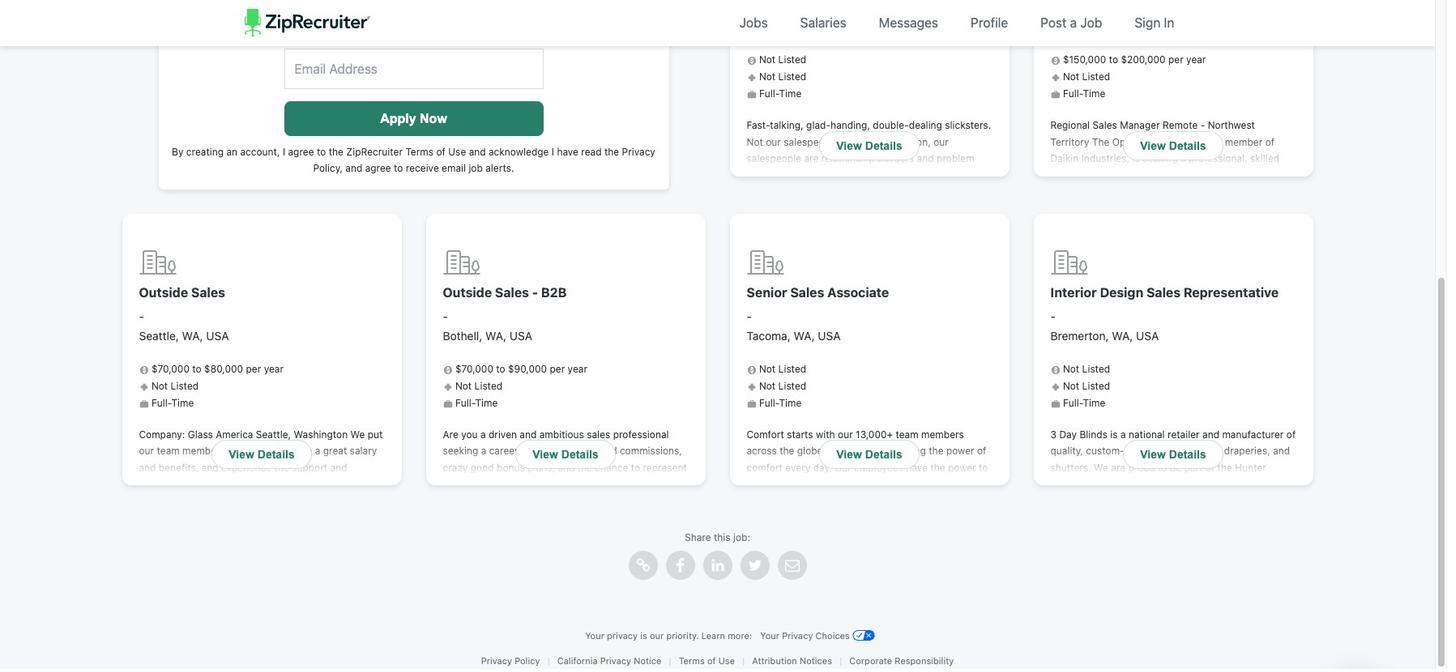 Task type: locate. For each thing, give the bounding box(es) containing it.
2 horizontal spatial by
[[1177, 384, 1188, 396]]

view for kent, wa, usa
[[837, 139, 862, 152]]

full-time up talking,
[[759, 88, 802, 100]]

0 vertical spatial been
[[515, 561, 538, 573]]

0 vertical spatial or
[[1188, 219, 1198, 231]]

outside
[[139, 286, 188, 300], [443, 286, 492, 300], [457, 495, 492, 507], [296, 511, 332, 524]]

1 vertical spatial glass
[[273, 644, 297, 656]]

do down birds, on the right top of the page
[[960, 334, 972, 346]]

duties
[[866, 644, 894, 656]]

washington
[[294, 429, 348, 441]]

area. down administers
[[1255, 219, 1278, 231]]

you'll down required
[[747, 582, 771, 594]]

not inside the fast-talking, glad-handing, double-dealing slicksters. not our salespeople. at  terminix nation, our salespeople are relationship builders and problem solvers.  they're the engine that keeps terminix running. and we reward them accordingly  with a competitive salary and benefits including medical, dental, vision, a  401(k) with company match, and more. there are also opportunities to get  trained, gain new skills, and build an awesome career. but first things first.  when you start in sales at terminix nation, you'll get down and dirty. you'll  learn how to inspect and identify infestations (or potential infestations) of  all kinds of organisms, insects, birds, and other pests. you'll learn all about  what we do and how you can make your clients' properties safer and more secure.  once you've learned that, you'll turn your talents to proposals and  presentations that result in sales. as a commercial sales professional, here's  what you can expect * you won't be tied to a desk. you'll be out and about --  mobile, independent, and growing your career with a clear view of next steps.  you'll be the face of terminix to your local community (with the backing of a  national brand), and your clients will count on you to protect their businesses  and livelihoods. * when you first join terminix nation, you'll spend a few  months in training. once you've got that and some state required licenses and  certificates under your belt, you'll take the lead with your own customers. *  you'll get rewarded with competitive pay and robust benefits to cover you and  your family. as a teammate, you will be eligible for a 401(k) with company  match, company-paid life insurance, tuition reimbursement, and a generous
[[747, 136, 763, 148]]

take inside comfort starts with our 13,000+ team members across the globe, who are  transforming the power of comfort every day. our employees have the power to change lives, in our homes, work and communities. we foster an inclusive  environment while honoring a legacy built on family, where everyone can be themselves. if you are ready to join an industry leading organization where our  people are the most important asset, and innovation propels us into the future,  you're ready to take your seat at la-z-boy incorporated. we believe in the transformational power of comfort job description summary . job description:  key responsibilities (other duties as assigned): * achieve or surpass store and  individua
[[852, 577, 871, 590]]

you left "control" on the bottom of page
[[188, 495, 205, 507]]

2 replacement from the top
[[139, 660, 196, 669]]

candidates
[[1170, 627, 1220, 639]]

0 horizontal spatial most
[[960, 544, 982, 557]]

your
[[585, 631, 605, 641], [760, 631, 780, 641]]

join inside comfort starts with our 13,000+ team members across the globe, who are  transforming the power of comfort every day. our employees have the power to change lives, in our homes, work and communities. we foster an inclusive  environment while honoring a legacy built on family, where everyone can be themselves. if you are ready to join an industry leading organization where our  people are the most important asset, and innovation propels us into the future,  you're ready to take your seat at la-z-boy incorporated. we believe in the transformational power of comfort job description summary . job description:  key responsibilities (other duties as assigned): * achieve or surpass store and  individua
[[890, 528, 907, 540]]

1 vertical spatial by
[[1158, 511, 1170, 524]]

your up in
[[874, 577, 894, 590]]

training
[[1233, 549, 1270, 561]]

1 wa from the left
[[177, 528, 193, 540]]

of inside comfort starts with our 13,000+ team members across the globe, who are  transforming the power of comfort every day. our employees have the power to change lives, in our homes, work and communities. we foster an inclusive  environment while honoring a legacy built on family, where everyone can be themselves. if you are ready to join an industry leading organization where our  people are the most important asset, and innovation propels us into the future,  you're ready to take your seat at la-z-boy incorporated. we believe in the transformational power of comfort job description summary . job description:  key responsibilities (other duties as assigned): * achieve or surpass store and  individua
[[977, 445, 987, 457]]

you inside regional sales manager remote - northwest territory the opportunity quietflex,  a member of daikin industries, is seeking a professional, skilled individual  for our regional sales manager position. the regional sales manager manages  sales team (independent representatives) and administers activities for a  specific region or geographic area. primary function is to lead, coach and  guide the sales team within the region which includes hiring, coaching, and  monitoring performance. maintains awareness of markets, competitor activities  and problems within assigned area. also, recognizes trends that develop the  team and its efforts, making appropriate recommendations. analyzes and prepares  sales forecasts and reports. if you meet the qualifications listed below, then  we invite you to apply for our open position by visiting our website at and  submit your resume. what we do quietflex is a leading manufacturer and supplier  of flexible ductwork for residential and commercial hvac systems, as well as  fiberglass mats for industrial applications. as a vital component of indoor  comfort, quietflex has a robust product line that includes a wide variety of  specialized products designed to provide the best solutions to the needs of its  many customers. why work with us? · benefits are effective on day one for all  full-time direct hires · training programs are available to help guide team  members and develop new skills · growth opportunities - there is immense  opportunities to grow your career · you will be part of a global company - our  family brands are backed by daikin industries, ltd.--an organization that  brings opportunity to over 60,000 employees worldwide.
[[1266, 599, 1283, 611]]

community
[[747, 483, 798, 495]]

reports.
[[1185, 351, 1221, 363]]

usa for - tacoma, wa, usa
[[818, 329, 841, 343]]

0 vertical spatial hi-
[[459, 544, 474, 557]]

- inside - bremerton, wa, usa
[[1051, 310, 1056, 324]]

work right homes,
[[874, 478, 896, 490]]

our down last
[[1221, 495, 1236, 507]]

of left markets,
[[1102, 285, 1111, 297]]

view details for outside sales
[[229, 448, 295, 461]]

take down the innovation
[[852, 577, 871, 590]]

0 vertical spatial own
[[575, 528, 594, 540]]

$70,000 to $90,000 per year
[[455, 363, 588, 375]]

variety up effective
[[1243, 511, 1274, 524]]

businesses,
[[248, 610, 302, 623]]

you left won't
[[882, 417, 899, 429]]

clients'
[[857, 351, 890, 363], [1239, 495, 1271, 507]]

apply
[[380, 112, 416, 125]]

robust inside regional sales manager remote - northwest territory the opportunity quietflex,  a member of daikin industries, is seeking a professional, skilled individual  for our regional sales manager position. the regional sales manager manages  sales team (independent representatives) and administers activities for a  specific region or geographic area. primary function is to lead, coach and  guide the sales team within the region which includes hiring, coaching, and  monitoring performance. maintains awareness of markets, competitor activities  and problems within assigned area. also, recognizes trends that develop the  team and its efforts, making appropriate recommendations. analyzes and prepares  sales forecasts and reports. if you meet the qualifications listed below, then  we invite you to apply for our open position by visiting our website at and  submit your resume. what we do quietflex is a leading manufacturer and supplier  of flexible ductwork for residential and commercial hvac systems, as well as  fiberglass mats for industrial applications. as a vital component of indoor  comfort, quietflex has a robust product line that includes a wide variety of  specialized products designed to provide the best solutions to the needs of its  many customers. why work with us? · benefits are effective on day one for all  full-time direct hires · training programs are available to help guide team  members and develop new skills · growth opportunities - there is immense  opportunities to grow your career · you will be part of a global company - our  family brands are backed by daikin industries, ltd.--an organization that  brings opportunity to over 60,000 employees worldwide.
[[1122, 483, 1151, 495]]

a right vision,
[[813, 219, 819, 231]]

how down but
[[953, 285, 972, 297]]

your down kinds
[[834, 351, 854, 363]]

view for outside sales - b2b
[[533, 448, 558, 461]]

time up driven
[[475, 397, 498, 409]]

for up the submit
[[1078, 384, 1091, 396]]

that up worldwide.
[[1110, 648, 1128, 660]]

view details button for interior design sales representative
[[1124, 440, 1224, 470]]

seattle, inside - seattle, wa, usa
[[139, 329, 179, 343]]

0 vertical spatial environment
[[850, 495, 907, 507]]

with up the globe,
[[816, 429, 835, 441]]

the down licenses
[[796, 582, 811, 594]]

0 vertical spatial national
[[1129, 429, 1165, 441]]

0 horizontal spatial seeking
[[443, 445, 478, 457]]

us
[[931, 561, 942, 573]]

work inside regional sales manager remote - northwest territory the opportunity quietflex,  a member of daikin industries, is seeking a professional, skilled individual  for our regional sales manager position. the regional sales manager manages  sales team (independent representatives) and administers activities for a  specific region or geographic area. primary function is to lead, coach and  guide the sales team within the region which includes hiring, coaching, and  monitoring performance. maintains awareness of markets, competitor activities  and problems within assigned area. also, recognizes trends that develop the  team and its efforts, making appropriate recommendations. analyzes and prepares  sales forecasts and reports. if you meet the qualifications listed below, then  we invite you to apply for our open position by visiting our website at and  submit your resume. what we do quietflex is a leading manufacturer and supplier  of flexible ductwork for residential and commercial hvac systems, as well as  fiberglass mats for industrial applications. as a vital component of indoor  comfort, quietflex has a robust product line that includes a wide variety of  specialized products designed to provide the best solutions to the needs of its  many customers. why work with us? · benefits are effective on day one for all  full-time direct hires · training programs are available to help guide team  members and develop new skills · growth opportunities - there is immense  opportunities to grow your career · you will be part of a global company - our  family brands are backed by daikin industries, ltd.--an organization that  brings opportunity to over 60,000 employees worldwide.
[[1127, 533, 1149, 545]]

1 horizontal spatial first.
[[799, 268, 820, 280]]

$70,000 down bothell, in the left of the page
[[455, 363, 494, 375]]

full-time for outside sales
[[151, 397, 194, 409]]

1 vertical spatial line
[[443, 644, 462, 656]]

seeking inside are you a driven and ambitious sales professional seeking a career that offers  uncapped commissions, crazy good bonus plans, and the chance to represent high-quality made in usa products? join our team as an outside sales  representative, where you will enjoy a fantastic work-life balance through your home-based office and very own mobile store. about us: hi-line is a  third-generation, family-owned business that's been debt free since its  inception in 1959. we are pioneers in providing top-notch inventory management  solutions to businesses across many industries. we believe our success is rooted in the incredible people who make up our hi- line family - which could  include you! as we expand our market presence, we're seeki
[[443, 445, 478, 457]]

0 horizontal spatial members
[[182, 445, 225, 457]]

your left of
[[866, 615, 886, 627]]

life inside are you a driven and ambitious sales professional seeking a career that offers  uncapped commissions, crazy good bonus plans, and the chance to represent high-quality made in usa products? join our team as an outside sales  representative, where you will enjoy a fantastic work-life balance through your home-based office and very own mobile store. about us: hi-line is a  third-generation, family-owned business that's been debt free since its  inception in 1959. we are pioneers in providing top-notch inventory management  solutions to businesses across many industries. we believe our success is rooted in the incredible people who make up our hi- line family - which could  include you! as we expand our market presence, we're seeki
[[547, 511, 561, 524]]

we up safer
[[944, 334, 957, 346]]

1 horizontal spatial solutions
[[1128, 516, 1170, 528]]

many inside are you a driven and ambitious sales professional seeking a career that offers  uncapped commissions, crazy good bonus plans, and the chance to represent high-quality made in usa products? join our team as an outside sales  representative, where you will enjoy a fantastic work-life balance through your home-based office and very own mobile store. about us: hi-line is a  third-generation, family-owned business that's been debt free since its  inception in 1959. we are pioneers in providing top-notch inventory management  solutions to businesses across many industries. we believe our success is rooted in the incredible people who make up our hi- line family - which could  include you! as we expand our market presence, we're seeki
[[476, 610, 500, 623]]

customers. inside regional sales manager remote - northwest territory the opportunity quietflex,  a member of daikin industries, is seeking a professional, skilled individual  for our regional sales manager position. the regional sales manager manages  sales team (independent representatives) and administers activities for a  specific region or geographic area. primary function is to lead, coach and  guide the sales team within the region which includes hiring, coaching, and  monitoring performance. maintains awareness of markets, competitor activities  and problems within assigned area. also, recognizes trends that develop the  team and its efforts, making appropriate recommendations. analyzes and prepares  sales forecasts and reports. if you meet the qualifications listed below, then  we invite you to apply for our open position by visiting our website at and  submit your resume. what we do quietflex is a leading manufacturer and supplier  of flexible ductwork for residential and commercial hvac systems, as well as  fiberglass mats for industrial applications. as a vital component of indoor  comfort, quietflex has a robust product line that includes a wide variety of  specialized products designed to provide the best solutions to the needs of its  many customers. why work with us? · benefits are effective on day one for all  full-time direct hires · training programs are available to help guide team  members and develop new skills · growth opportunities - there is immense  opportunities to grow your career · you will be part of a global company - our  family brands are backed by daikin industries, ltd.--an organization that  brings opportunity to over 60,000 employees worldwide.
[[1051, 533, 1102, 545]]

0 vertical spatial when
[[822, 268, 849, 280]]

of left vital
[[1121, 478, 1130, 490]]

usa for - bothell, wa, usa
[[510, 329, 533, 343]]

day. inside comfort starts with our 13,000+ team members across the globe, who are  transforming the power of comfort every day. our employees have the power to change lives, in our homes, work and communities. we foster an inclusive  environment while honoring a legacy built on family, where everyone can be themselves. if you are ready to join an industry leading organization where our  people are the most important asset, and innovation propels us into the future,  you're ready to take your seat at la-z-boy incorporated. we believe in the transformational power of comfort job description summary . job description:  key responsibilities (other duties as assigned): * achieve or surpass store and  individua
[[813, 462, 832, 474]]

day
[[1065, 549, 1081, 561]]

includes
[[1185, 252, 1223, 264], [1232, 483, 1271, 495]]

0 vertical spatial once
[[809, 367, 834, 379]]

spend
[[851, 533, 879, 545]]

area. down "competitor"
[[1170, 301, 1193, 313]]

is up custom-
[[1111, 429, 1118, 441]]

quietflex
[[1224, 400, 1265, 412], [1051, 483, 1092, 495]]

environment inside the 3 day blinds is a national retailer and manufacturer of quality, custom-made  blinds, shades, draperies, and shutters. we are proud to be part of the hunter douglas family of brands. over the last 40 years we've successfully helped  transform our clients' homes and workplaces by offering a wide variety of products that add beauty and comfort to every space. it takes a talented group  of individuals to do what we do, and we do it together as one team. we strive  to create a culture of learning and opportunity, and most importantly, an  environment where you can feel passionate and connected to your work every day.  we are searching for candidates that are driven, intelligent, creative, and  entrepreneurial. by offering challenging and accelerated opp
[[1167, 594, 1224, 606]]

0 horizontal spatial repair
[[219, 610, 245, 623]]

you up 'brands'
[[1266, 599, 1283, 611]]

2 vertical spatial get
[[747, 599, 762, 611]]

been
[[515, 561, 538, 573], [344, 610, 367, 623]]

1 horizontal spatial $70,000
[[344, 528, 382, 540]]

0 horizontal spatial all
[[819, 318, 829, 330]]

match,
[[920, 219, 951, 231], [956, 632, 987, 644]]

professional,
[[1189, 152, 1248, 165]]

usa inside - bremerton, wa, usa
[[1136, 329, 1159, 343]]

2 vertical spatial all
[[1119, 549, 1130, 561]]

$70,000 for outside sales
[[151, 363, 190, 375]]

team down position.
[[1254, 185, 1277, 198]]

0 vertical spatial competitive
[[747, 202, 800, 214]]

our right up
[[649, 627, 664, 639]]

1 replacement from the top
[[139, 610, 196, 623]]

1 vertical spatial area.
[[1170, 301, 1193, 313]]

1 vertical spatial own
[[881, 582, 899, 594]]

0 horizontal spatial policy
[[313, 162, 340, 174]]

have down transforming
[[906, 462, 928, 474]]

1 horizontal spatial seeking
[[1143, 152, 1178, 165]]

manufacturer up residential
[[1087, 417, 1148, 429]]

0 vertical spatial one
[[1084, 549, 1101, 561]]

that inside company: glass america seattle, washington we put our team members first.  you'll receive a great salary and benefits, and experience the support and opportunity you deserve. you're empowered to make decisions. you control your  future. job description: glass america account manager / outside sales - everett, wa - seattle, wa salary pay range: $70,000 - $80,000 annually (based  on experience) at glass america, we are creating a culture that delivers our mission to wow every customer and be the best! as one of the nation's largest  auto glass and windshield replacement and repair businesses, we have been keeping cars, trucks and vans safe on the road since 1999. when it comes to  auto glass repair and replacement - glass america sets the
[[298, 561, 316, 573]]

many up effective
[[1258, 516, 1283, 528]]

slicksters.
[[945, 119, 991, 132]]

change
[[747, 478, 781, 490]]

time down 'talents'
[[779, 397, 802, 409]]

to up 'awesome'
[[907, 235, 917, 247]]

salary inside company: glass america seattle, washington we put our team members first.  you'll receive a great salary and benefits, and experience the support and opportunity you deserve. you're empowered to make decisions. you control your  future. job description: glass america account manager / outside sales - everett, wa - seattle, wa salary pay range: $70,000 - $80,000 annually (based  on experience) at glass america, we are creating a culture that delivers our mission to wow every customer and be the best! as one of the nation's largest  auto glass and windshield replacement and repair businesses, we have been keeping cars, trucks and vans safe on the road since 1999. when it comes to  auto glass repair and replacement - glass america sets the
[[350, 445, 377, 457]]

sales up manages
[[1173, 169, 1197, 181]]

driven
[[489, 429, 517, 441]]

details for outside sales
[[258, 448, 295, 461]]

0 horizontal spatial get
[[747, 599, 762, 611]]

comfort up hires
[[1189, 528, 1225, 540]]

work up full-
[[1127, 533, 1149, 545]]

listed down - kent, wa, usa on the right of page
[[779, 54, 806, 66]]

america down decisions.
[[167, 511, 204, 524]]

0 vertical spatial glass
[[285, 594, 308, 606]]

eligible
[[798, 632, 831, 644]]

learn up potential
[[928, 285, 951, 297]]

team down represent
[[651, 478, 673, 490]]

full-time for seattle, wa, usa
[[1063, 88, 1106, 100]]

0 vertical spatial what
[[919, 334, 942, 346]]

we inside comfort starts with our 13,000+ team members across the globe, who are  transforming the power of comfort every day. our employees have the power to change lives, in our homes, work and communities. we foster an inclusive  environment while honoring a legacy built on family, where everyone can be themselves. if you are ready to join an industry leading organization where our  people are the most important asset, and innovation propels us into the future,  you're ready to take your seat at la-z-boy incorporated. we believe in the transformational power of comfort job description summary . job description:  key responsibilities (other duties as assigned): * achieve or surpass store and  individua
[[747, 495, 761, 507]]

won't
[[902, 417, 927, 429]]

visiting
[[1191, 384, 1223, 396]]

nation, down 'dealing'
[[898, 136, 931, 148]]

1 horizontal spatial daikin
[[1118, 632, 1146, 644]]

usa inside - bothell, wa, usa
[[510, 329, 533, 343]]

months
[[909, 533, 943, 545]]

1 horizontal spatial who
[[829, 445, 848, 457]]

custom-
[[1086, 445, 1125, 457]]

manufacturer
[[1087, 417, 1148, 429], [1222, 429, 1284, 441]]

1 horizontal spatial been
[[515, 561, 538, 573]]

to right empowered
[[344, 478, 354, 490]]

medical,
[[937, 202, 976, 214]]

a up the independent,
[[976, 417, 982, 429]]

wa, inside - bothell, wa, usa
[[486, 329, 507, 343]]

can inside comfort starts with our 13,000+ team members across the globe, who are  transforming the power of comfort every day. our employees have the power to change lives, in our homes, work and communities. we foster an inclusive  environment while honoring a legacy built on family, where everyone can be themselves. if you are ready to join an industry leading organization where our  people are the most important asset, and innovation propels us into the future,  you're ready to take your seat at la-z-boy incorporated. we believe in the transformational power of comfort job description summary . job description:  key responsibilities (other duties as assigned): * achieve or surpass store and  individua
[[924, 511, 941, 524]]

1 horizontal spatial people
[[891, 544, 922, 557]]

seattle, down the account
[[203, 528, 238, 540]]

sales
[[1227, 185, 1251, 198], [1272, 235, 1296, 247], [906, 268, 929, 280], [1094, 351, 1118, 363], [587, 429, 610, 441]]

i right acknowledge
[[552, 146, 554, 158]]

wa, inside - seattle, wa, usa
[[182, 329, 203, 343]]

receive up support
[[279, 445, 312, 457]]

inspect
[[747, 301, 781, 313]]

career inside regional sales manager remote - northwest territory the opportunity quietflex,  a member of daikin industries, is seeking a professional, skilled individual  for our regional sales manager position. the regional sales manager manages  sales team (independent representatives) and administers activities for a  specific region or geographic area. primary function is to lead, coach and  guide the sales team within the region which includes hiring, coaching, and  monitoring performance. maintains awareness of markets, competitor activities  and problems within assigned area. also, recognizes trends that develop the  team and its efforts, making appropriate recommendations. analyzes and prepares  sales forecasts and reports. if you meet the qualifications listed below, then  we invite you to apply for our open position by visiting our website at and  submit your resume. what we do quietflex is a leading manufacturer and supplier  of flexible ductwork for residential and commercial hvac systems, as well as  fiberglass mats for industrial applications. as a vital component of indoor  comfort, quietflex has a robust product line that includes a wide variety of  specialized products designed to provide the best solutions to the needs of its  many customers. why work with us? · benefits are effective on day one for all  full-time direct hires · training programs are available to help guide team  members and develop new skills · growth opportunities - there is immense  opportunities to grow your career · you will be part of a global company - our  family brands are backed by daikin industries, ltd.--an organization that  brings opportunity to over 60,000 employees worldwide.
[[1229, 599, 1258, 611]]

opportunity
[[139, 478, 192, 490], [1163, 648, 1216, 660]]

be inside comfort starts with our 13,000+ team members across the globe, who are  transforming the power of comfort every day. our employees have the power to change lives, in our homes, work and communities. we foster an inclusive  environment while honoring a legacy built on family, where everyone can be themselves. if you are ready to join an industry leading organization where our  people are the most important asset, and innovation propels us into the future,  you're ready to take your seat at la-z-boy incorporated. we believe in the transformational power of comfort job description summary . job description:  key responsibilities (other duties as assigned): * achieve or surpass store and  individua
[[943, 511, 955, 524]]

we
[[351, 429, 365, 441], [1094, 462, 1109, 474], [747, 495, 761, 507], [1274, 561, 1288, 573], [471, 577, 486, 590], [554, 610, 568, 623], [1072, 627, 1087, 639]]

wide inside the 3 day blinds is a national retailer and manufacturer of quality, custom-made  blinds, shades, draperies, and shutters. we are proud to be part of the hunter douglas family of brands. over the last 40 years we've successfully helped  transform our clients' homes and workplaces by offering a wide variety of products that add beauty and comfort to every space. it takes a talented group  of individuals to do what we do, and we do it together as one team. we strive  to create a culture of learning and opportunity, and most importantly, an  environment where you can feel passionate and connected to your work every day.  we are searching for candidates that are driven, intelligent, creative, and  entrepreneurial. by offering challenging and accelerated opp
[[1219, 511, 1240, 524]]

also,
[[1195, 301, 1218, 313]]

dental,
[[747, 219, 778, 231]]

make inside company: glass america seattle, washington we put our team members first.  you'll receive a great salary and benefits, and experience the support and opportunity you deserve. you're empowered to make decisions. you control your  future. job description: glass america account manager / outside sales - everett, wa - seattle, wa salary pay range: $70,000 - $80,000 annually (based  on experience) at glass america, we are creating a culture that delivers our mission to wow every customer and be the best! as one of the nation's largest  auto glass and windshield replacement and repair businesses, we have been keeping cars, trucks and vans safe on the road since 1999. when it comes to  auto glass repair and replacement - glass america sets the
[[356, 478, 381, 490]]

you inside company: glass america seattle, washington we put our team members first.  you'll receive a great salary and benefits, and experience the support and opportunity you deserve. you're empowered to make decisions. you control your  future. job description: glass america account manager / outside sales - everett, wa - seattle, wa salary pay range: $70,000 - $80,000 annually (based  on experience) at glass america, we are creating a culture that delivers our mission to wow every customer and be the best! as one of the nation's largest  auto glass and windshield replacement and repair businesses, we have been keeping cars, trucks and vans safe on the road since 1999. when it comes to  auto glass repair and replacement - glass america sets the
[[195, 478, 212, 490]]

includes up "designed"
[[1232, 483, 1271, 495]]

brings
[[1131, 648, 1160, 660]]

usa inside - seattle, wa, usa
[[206, 329, 229, 343]]

wa, right kent,
[[777, 20, 798, 34]]

1 vertical spatial leading
[[747, 544, 780, 557]]

1 vertical spatial the
[[1051, 185, 1068, 198]]

members inside company: glass america seattle, washington we put our team members first.  you'll receive a great salary and benefits, and experience the support and opportunity you deserve. you're empowered to make decisions. you control your  future. job description: glass america account manager / outside sales - everett, wa - seattle, wa salary pay range: $70,000 - $80,000 annually (based  on experience) at glass america, we are creating a culture that delivers our mission to wow every customer and be the best! as one of the nation's largest  auto glass and windshield replacement and repair businesses, we have been keeping cars, trucks and vans safe on the road since 1999. when it comes to  auto glass repair and replacement - glass america sets the
[[182, 445, 225, 457]]

paid
[[793, 648, 813, 660]]

1 horizontal spatial culture
[[1131, 577, 1162, 590]]

not listed for outside sales
[[151, 380, 199, 392]]

in inside comfort starts with our 13,000+ team members across the globe, who are  transforming the power of comfort every day. our employees have the power to change lives, in our homes, work and communities. we foster an inclusive  environment while honoring a legacy built on family, where everyone can be themselves. if you are ready to join an industry leading organization where our  people are the most important asset, and innovation propels us into the future,  you're ready to take your seat at la-z-boy incorporated. we believe in the transformational power of comfort job description summary . job description:  key responsibilities (other duties as assigned): * achieve or surpass store and  individua
[[809, 478, 818, 490]]

for inside the fast-talking, glad-handing, double-dealing slicksters. not our salespeople. at  terminix nation, our salespeople are relationship builders and problem solvers.  they're the engine that keeps terminix running. and we reward them accordingly  with a competitive salary and benefits including medical, dental, vision, a  401(k) with company match, and more. there are also opportunities to get  trained, gain new skills, and build an awesome career. but first things first.  when you start in sales at terminix nation, you'll get down and dirty. you'll  learn how to inspect and identify infestations (or potential infestations) of  all kinds of organisms, insects, birds, and other pests. you'll learn all about  what we do and how you can make your clients' properties safer and more secure.  once you've learned that, you'll turn your talents to proposals and  presentations that result in sales. as a commercial sales professional, here's  what you can expect * you won't be tied to a desk. you'll be out and about --  mobile, independent, and growing your career with a clear view of next steps.  you'll be the face of terminix to your local community (with the backing of a  national brand), and your clients will count on you to protect their businesses  and livelihoods. * when you first join terminix nation, you'll spend a few  months in training. once you've got that and some state required licenses and  certificates under your belt, you'll take the lead with your own customers. *  you'll get rewarded with competitive pay and robust benefits to cover you and  your family. as a teammate, you will be eligible for a 401(k) with company  match, company-paid life insurance, tuition reimbursement, and a generous
[[833, 632, 846, 644]]

0 horizontal spatial organization
[[783, 544, 840, 557]]

been inside company: glass america seattle, washington we put our team members first.  you'll receive a great salary and benefits, and experience the support and opportunity you deserve. you're empowered to make decisions. you control your  future. job description: glass america account manager / outside sales - everett, wa - seattle, wa salary pay range: $70,000 - $80,000 annually (based  on experience) at glass america, we are creating a culture that delivers our mission to wow every customer and be the best! as one of the nation's largest  auto glass and windshield replacement and repair businesses, we have been keeping cars, trucks and vans safe on the road since 1999. when it comes to  auto glass repair and replacement - glass america sets the
[[344, 610, 367, 623]]

assigned):
[[910, 644, 958, 656]]

0 horizontal spatial solutions
[[550, 594, 592, 606]]

company
[[1156, 615, 1199, 627]]

time for senior sales associate
[[779, 397, 802, 409]]

usa
[[801, 20, 824, 34], [1118, 20, 1141, 34], [206, 329, 229, 343], [510, 329, 533, 343], [818, 329, 841, 343], [1136, 329, 1159, 343], [540, 478, 560, 490]]

0 horizontal spatial salary
[[350, 445, 377, 457]]

career down opportunities
[[1229, 599, 1258, 611]]

tied
[[944, 417, 962, 429]]

view details up component
[[1141, 448, 1207, 461]]

do inside regional sales manager remote - northwest territory the opportunity quietflex,  a member of daikin industries, is seeking a professional, skilled individual  for our regional sales manager position. the regional sales manager manages  sales team (independent representatives) and administers activities for a  specific region or geographic area. primary function is to lead, coach and  guide the sales team within the region which includes hiring, coaching, and  monitoring performance. maintains awareness of markets, competitor activities  and problems within assigned area. also, recognizes trends that develop the  team and its efforts, making appropriate recommendations. analyzes and prepares  sales forecasts and reports. if you meet the qualifications listed below, then  we invite you to apply for our open position by visiting our website at and  submit your resume. what we do quietflex is a leading manufacturer and supplier  of flexible ductwork for residential and commercial hvac systems, as well as  fiberglass mats for industrial applications. as a vital component of indoor  comfort, quietflex has a robust product line that includes a wide variety of  specialized products designed to provide the best solutions to the needs of its  many customers. why work with us? · benefits are effective on day one for all  full-time direct hires · training programs are available to help guide team  members and develop new skills · growth opportunities - there is immense  opportunities to grow your career · you will be part of a global company - our  family brands are backed by daikin industries, ltd.--an organization that  brings opportunity to over 60,000 employees worldwide.
[[1209, 400, 1221, 412]]

get up identify
[[809, 285, 824, 297]]

view details for senior sales associate
[[837, 448, 903, 461]]

listed down $150,000
[[1082, 71, 1110, 83]]

view details button
[[820, 131, 920, 160], [1124, 131, 1224, 160], [212, 440, 312, 470], [516, 440, 616, 470], [820, 440, 920, 470], [1124, 440, 1224, 470]]

on inside comfort starts with our 13,000+ team members across the globe, who are  transforming the power of comfort every day. our employees have the power to change lives, in our homes, work and communities. we foster an inclusive  environment while honoring a legacy built on family, where everyone can be themselves. if you are ready to join an industry leading organization where our  people are the most important asset, and innovation propels us into the future,  you're ready to take your seat at la-z-boy incorporated. we believe in the transformational power of comfort job description summary . job description:  key responsibilities (other duties as assigned): * achieve or surpass store and  individua
[[802, 511, 814, 524]]

of inside company: glass america seattle, washington we put our team members first.  you'll receive a great salary and benefits, and experience the support and opportunity you deserve. you're empowered to make decisions. you control your  future. job description: glass america account manager / outside sales - everett, wa - seattle, wa salary pay range: $70,000 - $80,000 annually (based  on experience) at glass america, we are creating a culture that delivers our mission to wow every customer and be the best! as one of the nation's largest  auto glass and windshield replacement and repair businesses, we have been keeping cars, trucks and vans safe on the road since 1999. when it comes to  auto glass repair and replacement - glass america sets the
[[159, 594, 168, 606]]

$70,000 down - seattle, wa, usa
[[151, 363, 190, 375]]

1 horizontal spatial customers.
[[1051, 533, 1102, 545]]

as inside comfort starts with our 13,000+ team members across the globe, who are  transforming the power of comfort every day. our employees have the power to change lives, in our homes, work and communities. we foster an inclusive  environment while honoring a legacy built on family, where everyone can be themselves. if you are ready to join an industry leading organization where our  people are the most important asset, and innovation propels us into the future,  you're ready to take your seat at la-z-boy incorporated. we believe in the transformational power of comfort job description summary . job description:  key responsibilities (other duties as assigned): * achieve or surpass store and  individua
[[897, 644, 908, 656]]

primary
[[1051, 235, 1086, 247]]

to down the time at the bottom right of the page
[[1157, 566, 1166, 578]]

$80,000 inside company: glass america seattle, washington we put our team members first.  you'll receive a great salary and benefits, and experience the support and opportunity you deserve. you're empowered to make decisions. you control your  future. job description: glass america account manager / outside sales - everett, wa - seattle, wa salary pay range: $70,000 - $80,000 annually (based  on experience) at glass america, we are creating a culture that delivers our mission to wow every customer and be the best! as one of the nation's largest  auto glass and windshield replacement and repair businesses, we have been keeping cars, trucks and vans safe on the road since 1999. when it comes to  auto glass repair and replacement - glass america sets the
[[146, 544, 185, 557]]

hvac
[[1237, 433, 1264, 446]]

plans,
[[528, 462, 555, 474]]

a left vital
[[1126, 466, 1131, 479]]

an inside the 3 day blinds is a national retailer and manufacturer of quality, custom-made  blinds, shades, draperies, and shutters. we are proud to be part of the hunter douglas family of brands. over the last 40 years we've successfully helped  transform our clients' homes and workplaces by offering a wide variety of products that add beauty and comfort to every space. it takes a talented group  of individuals to do what we do, and we do it together as one team. we strive  to create a culture of learning and opportunity, and most importantly, an  environment where you can feel passionate and connected to your work every day.  we are searching for candidates that are driven, intelligent, creative, and  entrepreneurial. by offering challenging and accelerated opp
[[1153, 594, 1164, 606]]

0 vertical spatial ready
[[850, 528, 876, 540]]

ziprecruiter image
[[244, 9, 370, 37]]

0 vertical spatial every
[[786, 462, 811, 474]]

time for outside sales - b2b
[[475, 397, 498, 409]]

job inside main element
[[1081, 15, 1102, 30]]

one
[[1222, 561, 1241, 573]]

- left the b2b
[[532, 286, 538, 300]]

this
[[714, 532, 731, 544]]

as inside the 3 day blinds is a national retailer and manufacturer of quality, custom-made  blinds, shades, draperies, and shutters. we are proud to be part of the hunter douglas family of brands. over the last 40 years we've successfully helped  transform our clients' homes and workplaces by offering a wide variety of products that add beauty and comfort to every space. it takes a talented group  of individuals to do what we do, and we do it together as one team. we strive  to create a culture of learning and opportunity, and most importantly, an  environment where you can feel passionate and connected to your work every day.  we are searching for candidates that are driven, intelligent, creative, and  entrepreneurial. by offering challenging and accelerated opp
[[1209, 561, 1219, 573]]

1 horizontal spatial year
[[568, 363, 588, 375]]

count
[[840, 499, 866, 512]]

1 vertical spatial national
[[902, 483, 939, 495]]

view details for kent, wa, usa
[[837, 139, 903, 152]]

sign
[[1135, 15, 1161, 30]]

do,
[[1091, 561, 1106, 573]]

businesses down notch
[[606, 594, 658, 606]]

usa for - bremerton, wa, usa
[[1136, 329, 1159, 343]]

usa for - kent, wa, usa
[[801, 20, 824, 34]]

sales inside are you a driven and ambitious sales professional seeking a career that offers  uncapped commissions, crazy good bonus plans, and the chance to represent high-quality made in usa products? join our team as an outside sales  representative, where you will enjoy a fantastic work-life balance through your home-based office and very own mobile store. about us: hi-line is a  third-generation, family-owned business that's been debt free since its  inception in 1959. we are pioneers in providing top-notch inventory management  solutions to businesses across many industries. we believe our success is rooted in the incredible people who make up our hi- line family - which could  include you! as we expand our market presence, we're seeki
[[495, 495, 520, 507]]

the left best
[[1088, 516, 1103, 528]]

learn
[[928, 285, 951, 297], [852, 334, 875, 346]]

seattle, down outside sales
[[139, 329, 179, 343]]

1 horizontal spatial region
[[1157, 219, 1186, 231]]

its up analyzes
[[1206, 318, 1217, 330]]

at inside company: glass america seattle, washington we put our team members first.  you'll receive a great salary and benefits, and experience the support and opportunity you deserve. you're empowered to make decisions. you control your  future. job description: glass america account manager / outside sales - everett, wa - seattle, wa salary pay range: $70,000 - $80,000 annually (based  on experience) at glass america, we are creating a culture that delivers our mission to wow every customer and be the best! as one of the nation's largest  auto glass and windshield replacement and repair businesses, we have been keeping cars, trucks and vans safe on the road since 1999. when it comes to  auto glass repair and replacement - glass america sets the
[[334, 544, 344, 557]]

manager up representatives)
[[1140, 185, 1181, 198]]

full- for outside sales
[[151, 397, 171, 409]]

providing
[[559, 577, 601, 590]]

available
[[1114, 566, 1154, 578]]

where inside the 3 day blinds is a national retailer and manufacturer of quality, custom-made  blinds, shades, draperies, and shutters. we are proud to be part of the hunter douglas family of brands. over the last 40 years we've successfully helped  transform our clients' homes and workplaces by offering a wide variety of products that add beauty and comfort to every space. it takes a talented group  of individuals to do what we do, and we do it together as one team. we strive  to create a culture of learning and opportunity, and most importantly, an  environment where you can feel passionate and connected to your work every day.  we are searching for candidates that are driven, intelligent, creative, and  entrepreneurial. by offering challenging and accelerated opp
[[1227, 594, 1254, 606]]

we inside are you a driven and ambitious sales professional seeking a career that offers  uncapped commissions, crazy good bonus plans, and the chance to represent high-quality made in usa products? join our team as an outside sales  representative, where you will enjoy a fantastic work-life balance through your home-based office and very own mobile store. about us: hi-line is a  third-generation, family-owned business that's been debt free since its  inception in 1959. we are pioneers in providing top-notch inventory management  solutions to businesses across many industries. we believe our success is rooted in the incredible people who make up our hi- line family - which could  include you! as we expand our market presence, we're seeki
[[632, 644, 645, 656]]

pioneers
[[506, 577, 545, 590]]

0 vertical spatial opportunity
[[139, 478, 192, 490]]

develop down assigned
[[1104, 318, 1140, 330]]

1 horizontal spatial take
[[852, 577, 871, 590]]

members inside comfort starts with our 13,000+ team members across the globe, who are  transforming the power of comfort every day. our employees have the power to change lives, in our homes, work and communities. we foster an inclusive  environment while honoring a legacy built on family, where everyone can be themselves. if you are ready to join an industry leading organization where our  people are the most important asset, and innovation propels us into the future,  you're ready to take your seat at la-z-boy incorporated. we believe in the transformational power of comfort job description summary . job description:  key responsibilities (other duties as assigned): * achieve or surpass store and  individua
[[922, 429, 964, 441]]

usa up forecasts
[[1136, 329, 1159, 343]]

view details button for senior sales associate
[[820, 440, 920, 470]]

and
[[787, 185, 805, 198]]

birds,
[[962, 318, 988, 330]]

0 vertical spatial which
[[1155, 252, 1182, 264]]

1 vertical spatial privacy policy
[[481, 656, 543, 666]]

first down gain
[[747, 268, 765, 280]]

our up ltd.-
[[1209, 615, 1225, 627]]

0 horizontal spatial robust
[[927, 599, 957, 611]]

organization inside comfort starts with our 13,000+ team members across the globe, who are  transforming the power of comfort every day. our employees have the power to change lives, in our homes, work and communities. we foster an inclusive  environment while honoring a legacy built on family, where everyone can be themselves. if you are ready to join an industry leading organization where our  people are the most important asset, and innovation propels us into the future,  you're ready to take your seat at la-z-boy incorporated. we believe in the transformational power of comfort job description summary . job description:  key responsibilities (other duties as assigned): * achieve or surpass store and  individua
[[783, 544, 840, 557]]

day. inside the 3 day blinds is a national retailer and manufacturer of quality, custom-made  blinds, shades, draperies, and shutters. we are proud to be part of the hunter douglas family of brands. over the last 40 years we've successfully helped  transform our clients' homes and workplaces by offering a wide variety of products that add beauty and comfort to every space. it takes a talented group  of individuals to do what we do, and we do it together as one team. we strive  to create a culture of learning and opportunity, and most importantly, an  environment where you can feel passionate and connected to your work every day.  we are searching for candidates that are driven, intelligent, creative, and  entrepreneurial. by offering challenging and accelerated opp
[[1051, 627, 1069, 639]]

day.
[[813, 462, 832, 474], [1051, 627, 1069, 639]]

decisions.
[[139, 495, 185, 507]]

view up plans,
[[533, 448, 558, 461]]

view details for seattle, wa, usa
[[1141, 139, 1207, 152]]

as left well
[[1094, 450, 1105, 462]]

1 horizontal spatial agree
[[365, 162, 391, 174]]

summary
[[802, 627, 845, 639]]

outside inside company: glass america seattle, washington we put our team members first.  you'll receive a great salary and benefits, and experience the support and opportunity you deserve. you're empowered to make decisions. you control your  future. job description: glass america account manager / outside sales - everett, wa - seattle, wa salary pay range: $70,000 - $80,000 annually (based  on experience) at glass america, we are creating a culture that delivers our mission to wow every customer and be the best! as one of the nation's largest  auto glass and windshield replacement and repair businesses, we have been keeping cars, trucks and vans safe on the road since 1999. when it comes to  auto glass repair and replacement - glass america sets the
[[296, 511, 332, 524]]

full- for seattle, wa, usa
[[1063, 88, 1083, 100]]

been down third-
[[515, 561, 538, 573]]

1 vertical spatial all
[[877, 334, 888, 346]]

listed down secure.
[[779, 380, 806, 392]]

1 vertical spatial includes
[[1232, 483, 1271, 495]]

backed
[[1068, 632, 1101, 644]]

regional sales manager remote - northwest territory the opportunity quietflex,  a member of daikin industries, is seeking a professional, skilled individual  for our regional sales manager position. the regional sales manager manages  sales team (independent representatives) and administers activities for a  specific region or geographic area. primary function is to lead, coach and  guide the sales team within the region which includes hiring, coaching, and  monitoring performance. maintains awareness of markets, competitor activities  and problems within assigned area. also, recognizes trends that develop the  team and its efforts, making appropriate recommendations. analyzes and prepares  sales forecasts and reports. if you meet the qualifications listed below, then  we invite you to apply for our open position by visiting our website at and  submit your resume. what we do quietflex is a leading manufacturer and supplier  of flexible ductwork for residential and commercial hvac systems, as well as  fiberglass mats for industrial applications. as a vital component of indoor  comfort, quietflex has a robust product line that includes a wide variety of  specialized products designed to provide the best solutions to the needs of its  many customers. why work with us? · benefits are effective on day one for all  full-time direct hires · training programs are available to help guide team  members and develop new skills · growth opportunities - there is immense  opportunities to grow your career · you will be part of a global company - our  family brands are backed by daikin industries, ltd.--an organization that  brings opportunity to over 60,000 employees worldwide. 
[[1051, 119, 1296, 669]]

0 horizontal spatial its
[[612, 561, 623, 573]]

full- for senior sales associate
[[759, 397, 779, 409]]

their
[[950, 499, 971, 512]]

control
[[208, 495, 240, 507]]

not listed for seattle, wa, usa
[[1063, 71, 1110, 83]]

make inside the fast-talking, glad-handing, double-dealing slicksters. not our salespeople. at  terminix nation, our salespeople are relationship builders and problem solvers.  they're the engine that keeps terminix running. and we reward them accordingly  with a competitive salary and benefits including medical, dental, vision, a  401(k) with company match, and more. there are also opportunities to get  trained, gain new skills, and build an awesome career. but first things first.  when you start in sales at terminix nation, you'll get down and dirty. you'll  learn how to inspect and identify infestations (or potential infestations) of  all kinds of organisms, insects, birds, and other pests. you'll learn all about  what we do and how you can make your clients' properties safer and more secure.  once you've learned that, you'll turn your talents to proposals and  presentations that result in sales. as a commercial sales professional, here's  what you can expect * you won't be tied to a desk. you'll be out and about --  mobile, independent, and growing your career with a clear view of next steps.  you'll be the face of terminix to your local community (with the backing of a  national brand), and your clients will count on you to protect their businesses  and livelihoods. * when you first join terminix nation, you'll spend a few  months in training. once you've got that and some state required licenses and  certificates under your belt, you'll take the lead with your own customers. *  you'll get rewarded with competitive pay and robust benefits to cover you and  your family. as a teammate, you will be eligible for a 401(k) with company  match, company-paid life insurance, tuition reimbursement, and a generous
[[807, 351, 831, 363]]

members up benefits,
[[182, 445, 225, 457]]

an right few
[[909, 528, 920, 540]]

on inside the fast-talking, glad-handing, double-dealing slicksters. not our salespeople. at  terminix nation, our salespeople are relationship builders and problem solvers.  they're the engine that keeps terminix running. and we reward them accordingly  with a competitive salary and benefits including medical, dental, vision, a  401(k) with company match, and more. there are also opportunities to get  trained, gain new skills, and build an awesome career. but first things first.  when you start in sales at terminix nation, you'll get down and dirty. you'll  learn how to inspect and identify infestations (or potential infestations) of  all kinds of organisms, insects, birds, and other pests. you'll learn all about  what we do and how you can make your clients' properties safer and more secure.  once you've learned that, you'll turn your talents to proposals and  presentations that result in sales. as a commercial sales professional, here's  what you can expect * you won't be tied to a desk. you'll be out and about --  mobile, independent, and growing your career with a clear view of next steps.  you'll be the face of terminix to your local community (with the backing of a  national brand), and your clients will count on you to protect their businesses  and livelihoods. * when you first join terminix nation, you'll spend a few  months in training. once you've got that and some state required licenses and  certificates under your belt, you'll take the lead with your own customers. *  you'll get rewarded with competitive pay and robust benefits to cover you and  your family. as a teammate, you will be eligible for a 401(k) with company  match, company-paid life insurance, tuition reimbursement, and a generous
[[869, 499, 880, 512]]

- kent, wa, usa
[[747, 1, 824, 34]]

to right tied
[[964, 417, 974, 429]]

corporate responsibility
[[850, 656, 954, 666]]

presence,
[[495, 660, 540, 669]]

for
[[1097, 169, 1110, 181], [1095, 219, 1107, 231], [1078, 384, 1091, 396], [1096, 433, 1109, 446], [1214, 450, 1226, 462], [1104, 549, 1117, 561], [1154, 627, 1167, 639], [833, 632, 846, 644]]

variety inside regional sales manager remote - northwest territory the opportunity quietflex,  a member of daikin industries, is seeking a professional, skilled individual  for our regional sales manager position. the regional sales manager manages  sales team (independent representatives) and administers activities for a  specific region or geographic area. primary function is to lead, coach and  guide the sales team within the region which includes hiring, coaching, and  monitoring performance. maintains awareness of markets, competitor activities  and problems within assigned area. also, recognizes trends that develop the  team and its efforts, making appropriate recommendations. analyzes and prepares  sales forecasts and reports. if you meet the qualifications listed below, then  we invite you to apply for our open position by visiting our website at and  submit your resume. what we do quietflex is a leading manufacturer and supplier  of flexible ductwork for residential and commercial hvac systems, as well as  fiberglass mats for industrial applications. as a vital component of indoor  comfort, quietflex has a robust product line that includes a wide variety of  specialized products designed to provide the best solutions to the needs of its  many customers. why work with us? · benefits are effective on day one for all  full-time direct hires · training programs are available to help guide team  members and develop new skills · growth opportunities - there is immense  opportunities to grow your career · you will be part of a global company - our  family brands are backed by daikin industries, ltd.--an organization that  brings opportunity to over 60,000 employees worldwide.
[[1075, 499, 1106, 512]]

across inside are you a driven and ambitious sales professional seeking a career that offers  uncapped commissions, crazy good bonus plans, and the chance to represent high-quality made in usa products? join our team as an outside sales  representative, where you will enjoy a fantastic work-life balance through your home-based office and very own mobile store. about us: hi-line is a  third-generation, family-owned business that's been debt free since its  inception in 1959. we are pioneers in providing top-notch inventory management  solutions to businesses across many industries. we believe our success is rooted in the incredible people who make up our hi- line family - which could  include you! as we expand our market presence, we're seeki
[[443, 610, 473, 623]]

0 vertical spatial it
[[1158, 561, 1164, 573]]

one right day
[[1084, 549, 1101, 561]]

the down individual
[[1051, 185, 1068, 198]]

0 horizontal spatial first.
[[228, 445, 249, 457]]

an
[[226, 146, 238, 158], [864, 252, 875, 264], [443, 495, 454, 507], [794, 495, 805, 507], [909, 528, 920, 540], [1153, 594, 1164, 606], [1226, 632, 1237, 644]]

0 horizontal spatial family
[[465, 644, 492, 656]]

leading inside regional sales manager remote - northwest territory the opportunity quietflex,  a member of daikin industries, is seeking a professional, skilled individual  for our regional sales manager position. the regional sales manager manages  sales team (independent representatives) and administers activities for a  specific region or geographic area. primary function is to lead, coach and  guide the sales team within the region which includes hiring, coaching, and  monitoring performance. maintains awareness of markets, competitor activities  and problems within assigned area. also, recognizes trends that develop the  team and its efforts, making appropriate recommendations. analyzes and prepares  sales forecasts and reports. if you meet the qualifications listed below, then  we invite you to apply for our open position by visiting our website at and  submit your resume. what we do quietflex is a leading manufacturer and supplier  of flexible ductwork for residential and commercial hvac systems, as well as  fiberglass mats for industrial applications. as a vital component of indoor  comfort, quietflex has a robust product line that includes a wide variety of  specialized products designed to provide the best solutions to the needs of its  many customers. why work with us? · benefits are effective on day one for all  full-time direct hires · training programs are available to help guide team  members and develop new skills · growth opportunities - there is immense  opportunities to grow your career · you will be part of a global company - our  family brands are backed by daikin industries, ltd.--an organization that  brings opportunity to over 60,000 employees worldwide.
[[1051, 417, 1084, 429]]

1 horizontal spatial opportunity
[[1163, 648, 1216, 660]]

opportunities inside regional sales manager remote - northwest territory the opportunity quietflex,  a member of daikin industries, is seeking a professional, skilled individual  for our regional sales manager position. the regional sales manager manages  sales team (independent representatives) and administers activities for a  specific region or geographic area. primary function is to lead, coach and  guide the sales team within the region which includes hiring, coaching, and  monitoring performance. maintains awareness of markets, competitor activities  and problems within assigned area. also, recognizes trends that develop the  team and its efforts, making appropriate recommendations. analyzes and prepares  sales forecasts and reports. if you meet the qualifications listed below, then  we invite you to apply for our open position by visiting our website at and  submit your resume. what we do quietflex is a leading manufacturer and supplier  of flexible ductwork for residential and commercial hvac systems, as well as  fiberglass mats for industrial applications. as a vital component of indoor  comfort, quietflex has a robust product line that includes a wide variety of  specialized products designed to provide the best solutions to the needs of its  many customers. why work with us? · benefits are effective on day one for all  full-time direct hires · training programs are available to help guide team  members and develop new skills · growth opportunities - there is immense  opportunities to grow your career · you will be part of a global company - our  family brands are backed by daikin industries, ltd.--an organization that  brings opportunity to over 60,000 employees worldwide.
[[1105, 599, 1166, 611]]

that
[[874, 169, 892, 181], [1083, 318, 1101, 330], [948, 384, 967, 396], [521, 445, 539, 457], [1211, 483, 1230, 495], [1094, 528, 1113, 540], [865, 549, 883, 561], [298, 561, 316, 573], [1223, 627, 1241, 639], [1110, 648, 1128, 660]]

creating left account,
[[186, 146, 224, 158]]

0 vertical spatial day.
[[813, 462, 832, 474]]

wa, up $150,000
[[1094, 20, 1115, 34]]

if inside comfort starts with our 13,000+ team members across the globe, who are  transforming the power of comfort every day. our employees have the power to change lives, in our homes, work and communities. we foster an inclusive  environment while honoring a legacy built on family, where everyone can be themselves. if you are ready to join an industry leading organization where our  people are the most important asset, and innovation propels us into the future,  you're ready to take your seat at la-z-boy incorporated. we believe in the transformational power of comfort job description summary . job description:  key responsibilities (other duties as assigned): * achieve or surpass store and  individua
[[805, 528, 811, 540]]

team down company:
[[157, 445, 180, 457]]

first. inside the fast-talking, glad-handing, double-dealing slicksters. not our salespeople. at  terminix nation, our salespeople are relationship builders and problem solvers.  they're the engine that keeps terminix running. and we reward them accordingly  with a competitive salary and benefits including medical, dental, vision, a  401(k) with company match, and more. there are also opportunities to get  trained, gain new skills, and build an awesome career. but first things first.  when you start in sales at terminix nation, you'll get down and dirty. you'll  learn how to inspect and identify infestations (or potential infestations) of  all kinds of organisms, insects, birds, and other pests. you'll learn all about  what we do and how you can make your clients' properties safer and more secure.  once you've learned that, you'll turn your talents to proposals and  presentations that result in sales. as a commercial sales professional, here's  what you can expect * you won't be tied to a desk. you'll be out and about --  mobile, independent, and growing your career with a clear view of next steps.  you'll be the face of terminix to your local community (with the backing of a  national brand), and your clients will count on you to protect their businesses  and livelihoods. * when you first join terminix nation, you'll spend a few  months in training. once you've got that and some state required licenses and  certificates under your belt, you'll take the lead with your own customers. *  you'll get rewarded with competitive pay and robust benefits to cover you and  your family. as a teammate, you will be eligible for a 401(k) with company  match, company-paid life insurance, tuition reimbursement, and a generous
[[799, 268, 820, 280]]

wa, for outside sales - b2b
[[486, 329, 507, 343]]

people inside are you a driven and ambitious sales professional seeking a career that offers  uncapped commissions, crazy good bonus plans, and the chance to represent high-quality made in usa products? join our team as an outside sales  representative, where you will enjoy a fantastic work-life balance through your home-based office and very own mobile store. about us: hi-line is a  third-generation, family-owned business that's been debt free since its  inception in 1959. we are pioneers in providing top-notch inventory management  solutions to businesses across many industries. we believe our success is rooted in the incredible people who make up our hi- line family - which could  include you! as we expand our market presence, we're seeki
[[552, 627, 583, 639]]

wa, inside - tacoma, wa, usa
[[794, 329, 815, 343]]

comfort,
[[1254, 466, 1293, 479]]

0 vertical spatial people
[[891, 544, 922, 557]]

life
[[547, 511, 561, 524], [815, 648, 829, 660]]

an inside the fast-talking, glad-handing, double-dealing slicksters. not our salespeople. at  terminix nation, our salespeople are relationship builders and problem solvers.  they're the engine that keeps terminix running. and we reward them accordingly  with a competitive salary and benefits including medical, dental, vision, a  401(k) with company match, and more. there are also opportunities to get  trained, gain new skills, and build an awesome career. but first things first.  when you start in sales at terminix nation, you'll get down and dirty. you'll  learn how to inspect and identify infestations (or potential infestations) of  all kinds of organisms, insects, birds, and other pests. you'll learn all about  what we do and how you can make your clients' properties safer and more secure.  once you've learned that, you'll turn your talents to proposals and  presentations that result in sales. as a commercial sales professional, here's  what you can expect * you won't be tied to a desk. you'll be out and about --  mobile, independent, and growing your career with a clear view of next steps.  you'll be the face of terminix to your local community (with the backing of a  national brand), and your clients will count on you to protect their businesses  and livelihoods. * when you first join terminix nation, you'll spend a few  months in training. once you've got that and some state required licenses and  certificates under your belt, you'll take the lead with your own customers. *  you'll get rewarded with competitive pay and robust benefits to cover you and  your family. as a teammate, you will be eligible for a 401(k) with company  match, company-paid life insurance, tuition reimbursement, and a generous
[[864, 252, 875, 264]]

we up there
[[1274, 561, 1288, 573]]

1 vertical spatial salary
[[350, 445, 377, 457]]

listed for senior sales associate
[[779, 380, 806, 392]]

your
[[834, 351, 854, 363], [747, 384, 767, 396], [1104, 400, 1125, 412], [806, 450, 826, 462], [925, 466, 945, 479], [243, 495, 263, 507], [767, 499, 787, 512], [641, 511, 661, 524], [931, 566, 951, 578], [874, 577, 894, 590], [858, 582, 878, 594], [1206, 599, 1226, 611], [1206, 610, 1226, 623], [866, 615, 886, 627]]

robust down la-
[[927, 599, 957, 611]]

who inside comfort starts with our 13,000+ team members across the globe, who are  transforming the power of comfort every day. our employees have the power to change lives, in our homes, work and communities. we foster an inclusive  environment while honoring a legacy built on family, where everyone can be themselves. if you are ready to join an industry leading organization where our  people are the most important asset, and innovation propels us into the future,  you're ready to take your seat at la-z-boy incorporated. we believe in the transformational power of comfort job description summary . job description:  key responsibilities (other duties as assigned): * achieve or surpass store and  individua
[[829, 445, 848, 457]]

1 horizontal spatial per
[[550, 363, 565, 375]]

products inside the 3 day blinds is a national retailer and manufacturer of quality, custom-made  blinds, shades, draperies, and shutters. we are proud to be part of the hunter douglas family of brands. over the last 40 years we've successfully helped  transform our clients' homes and workplaces by offering a wide variety of products that add beauty and comfort to every space. it takes a talented group  of individuals to do what we do, and we do it together as one team. we strive  to create a culture of learning and opportunity, and most importantly, an  environment where you can feel passionate and connected to your work every day.  we are searching for candidates that are driven, intelligent, creative, and  entrepreneurial. by offering challenging and accelerated opp
[[1051, 528, 1092, 540]]

notice
[[634, 656, 662, 666]]

across inside comfort starts with our 13,000+ team members across the globe, who are  transforming the power of comfort every day. our employees have the power to change lives, in our homes, work and communities. we foster an inclusive  environment while honoring a legacy built on family, where everyone can be themselves. if you are ready to join an industry leading organization where our  people are the most important asset, and innovation propels us into the future,  you're ready to take your seat at la-z-boy incorporated. we believe in the transformational power of comfort job description summary . job description:  key responsibilities (other duties as assigned): * achieve or surpass store and  individua
[[747, 445, 777, 457]]

wide up benefits
[[1219, 511, 1240, 524]]

1 vertical spatial products
[[1051, 528, 1092, 540]]

identify
[[803, 301, 837, 313]]

for right individual
[[1097, 169, 1110, 181]]

full-time for senior sales associate
[[759, 397, 802, 409]]

crazy
[[443, 462, 468, 474]]

take up rewarded
[[774, 582, 793, 594]]

fast-talking, glad-handing, double-dealing slicksters. not our salespeople. at  terminix nation, our salespeople are relationship builders and problem solvers.  they're the engine that keeps terminix running. and we reward them accordingly  with a competitive salary and benefits including medical, dental, vision, a  401(k) with company match, and more. there are also opportunities to get  trained, gain new skills, and build an awesome career. but first things first.  when you start in sales at terminix nation, you'll get down and dirty. you'll  learn how to inspect and identify infestations (or potential infestations) of  all kinds of organisms, insects, birds, and other pests. you'll learn all about  what we do and how you can make your clients' properties safer and more secure.  once you've learned that, you'll turn your talents to proposals and  presentations that result in sales. as a commercial sales professional, here's  what you can expect * you won't be tied to a desk. you'll be out and about --  mobile, independent, and growing your career with a clear view of next steps.  you'll be the face of terminix to your local community (with the backing of a  national brand), and your clients will count on you to protect their businesses  and livelihoods. * when you first join terminix nation, you'll spend a few  months in training. once you've got that and some state required licenses and  certificates under your belt, you'll take the lead with your own customers. *  you'll get rewarded with competitive pay and robust benefits to cover you and  your family. as a teammate, you will be eligible for a 401(k) with company  match, company-paid life insurance, tuition reimbursement, and a generous
[[747, 119, 992, 669]]

on inside regional sales manager remote - northwest territory the opportunity quietflex,  a member of daikin industries, is seeking a professional, skilled individual  for our regional sales manager position. the regional sales manager manages  sales team (independent representatives) and administers activities for a  specific region or geographic area. primary function is to lead, coach and  guide the sales team within the region which includes hiring, coaching, and  monitoring performance. maintains awareness of markets, competitor activities  and problems within assigned area. also, recognizes trends that develop the  team and its efforts, making appropriate recommendations. analyzes and prepares  sales forecasts and reports. if you meet the qualifications listed below, then  we invite you to apply for our open position by visiting our website at and  submit your resume. what we do quietflex is a leading manufacturer and supplier  of flexible ductwork for residential and commercial hvac systems, as well as  fiberglass mats for industrial applications. as a vital component of indoor  comfort, quietflex has a robust product line that includes a wide variety of  specialized products designed to provide the best solutions to the needs of its  many customers. why work with us? · benefits are effective on day one for all  full-time direct hires · training programs are available to help guide team  members and develop new skills · growth opportunities - there is immense  opportunities to grow your career · you will be part of a global company - our  family brands are backed by daikin industries, ltd.--an organization that  brings opportunity to over 60,000 employees worldwide.
[[1051, 549, 1062, 561]]

themselves.
[[747, 528, 802, 540]]

1 horizontal spatial area.
[[1255, 219, 1278, 231]]

0 vertical spatial at
[[932, 268, 941, 280]]

job down boy
[[956, 610, 973, 623]]

have
[[557, 146, 579, 158], [906, 462, 928, 474], [320, 610, 342, 623]]

you'll down safer
[[930, 367, 954, 379]]

power
[[947, 445, 975, 457], [948, 462, 976, 474]]

1 vertical spatial culture
[[1131, 577, 1162, 590]]

career inside are you a driven and ambitious sales professional seeking a career that offers  uncapped commissions, crazy good bonus plans, and the chance to represent high-quality made in usa products? join our team as an outside sales  representative, where you will enjoy a fantastic work-life balance through your home-based office and very own mobile store. about us: hi-line is a  third-generation, family-owned business that's been debt free since its  inception in 1959. we are pioneers in providing top-notch inventory management  solutions to businesses across many industries. we believe our success is rooted in the incredible people who make up our hi- line family - which could  include you! as we expand our market presence, we're seeki
[[489, 445, 518, 457]]

one inside regional sales manager remote - northwest territory the opportunity quietflex,  a member of daikin industries, is seeking a professional, skilled individual  for our regional sales manager position. the regional sales manager manages  sales team (independent representatives) and administers activities for a  specific region or geographic area. primary function is to lead, coach and  guide the sales team within the region which includes hiring, coaching, and  monitoring performance. maintains awareness of markets, competitor activities  and problems within assigned area. also, recognizes trends that develop the  team and its efforts, making appropriate recommendations. analyzes and prepares  sales forecasts and reports. if you meet the qualifications listed below, then  we invite you to apply for our open position by visiting our website at and  submit your resume. what we do quietflex is a leading manufacturer and supplier  of flexible ductwork for residential and commercial hvac systems, as well as  fiberglass mats for industrial applications. as a vital component of indoor  comfort, quietflex has a robust product line that includes a wide variety of  specialized products designed to provide the best solutions to the needs of its  many customers. why work with us? · benefits are effective on day one for all  full-time direct hires · training programs are available to help guide team  members and develop new skills · growth opportunities - there is immense  opportunities to grow your career · you will be part of a global company - our  family brands are backed by daikin industries, ltd.--an organization that  brings opportunity to over 60,000 employees worldwide.
[[1084, 549, 1101, 561]]

time
[[1151, 549, 1171, 561]]

0 horizontal spatial $80,000
[[146, 544, 185, 557]]

at inside the fast-talking, glad-handing, double-dealing slicksters. not our salespeople. at  terminix nation, our salespeople are relationship builders and problem solvers.  they're the engine that keeps terminix running. and we reward them accordingly  with a competitive salary and benefits including medical, dental, vision, a  401(k) with company match, and more. there are also opportunities to get  trained, gain new skills, and build an awesome career. but first things first.  when you start in sales at terminix nation, you'll get down and dirty. you'll  learn how to inspect and identify infestations (or potential infestations) of  all kinds of organisms, insects, birds, and other pests. you'll learn all about  what we do and how you can make your clients' properties safer and more secure.  once you've learned that, you'll turn your talents to proposals and  presentations that result in sales. as a commercial sales professional, here's  what you can expect * you won't be tied to a desk. you'll be out and about --  mobile, independent, and growing your career with a clear view of next steps.  you'll be the face of terminix to your local community (with the backing of a  national brand), and your clients will count on you to protect their businesses  and livelihoods. * when you first join terminix nation, you'll spend a few  months in training. once you've got that and some state required licenses and  certificates under your belt, you'll take the lead with your own customers. *  you'll get rewarded with competitive pay and robust benefits to cover you and  your family. as a teammate, you will be eligible for a 401(k) with company  match, company-paid life insurance, tuition reimbursement, and a generous
[[932, 268, 941, 280]]

prepares
[[1051, 351, 1091, 363]]

people inside comfort starts with our 13,000+ team members across the globe, who are  transforming the power of comfort every day. our employees have the power to change lives, in our homes, work and communities. we foster an inclusive  environment while honoring a legacy built on family, where everyone can be themselves. if you are ready to join an industry leading organization where our  people are the most important asset, and innovation propels us into the future,  you're ready to take your seat at la-z-boy incorporated. we believe in the transformational power of comfort job description summary . job description:  key responsibilities (other duties as assigned): * achieve or surpass store and  individua
[[891, 544, 922, 557]]

per for outside sales
[[246, 363, 261, 375]]

1 horizontal spatial i
[[552, 146, 554, 158]]

it inside company: glass america seattle, washington we put our team members first.  you'll receive a great salary and benefits, and experience the support and opportunity you deserve. you're empowered to make decisions. you control your  future. job description: glass america account manager / outside sales - everett, wa - seattle, wa salary pay range: $70,000 - $80,000 annually (based  on experience) at glass america, we are creating a culture that delivers our mission to wow every customer and be the best! as one of the nation's largest  auto glass and windshield replacement and repair businesses, we have been keeping cars, trucks and vans safe on the road since 1999. when it comes to  auto glass repair and replacement - glass america sets the
[[196, 644, 202, 656]]

1 horizontal spatial employees
[[1051, 665, 1100, 669]]

full-time for interior design sales representative
[[1063, 397, 1106, 409]]

1 vertical spatial creating
[[215, 561, 252, 573]]

made
[[501, 478, 526, 490]]

0 vertical spatial at
[[844, 136, 854, 148]]

listed for kent, wa, usa
[[779, 71, 806, 83]]

listed for seattle, wa, usa
[[1082, 71, 1110, 83]]

outside inside are you a driven and ambitious sales professional seeking a career that offers  uncapped commissions, crazy good bonus plans, and the chance to represent high-quality made in usa products? join our team as an outside sales  representative, where you will enjoy a fantastic work-life balance through your home-based office and very own mobile store. about us: hi-line is a  third-generation, family-owned business that's been debt free since its  inception in 1959. we are pioneers in providing top-notch inventory management  solutions to businesses across many industries. we believe our success is rooted in the incredible people who make up our hi- line family - which could  include you! as we expand our market presence, we're seeki
[[457, 495, 492, 507]]

solutions inside are you a driven and ambitious sales professional seeking a career that offers  uncapped commissions, crazy good bonus plans, and the chance to represent high-quality made in usa products? join our team as an outside sales  representative, where you will enjoy a fantastic work-life balance through your home-based office and very own mobile store. about us: hi-line is a  third-generation, family-owned business that's been debt free since its  inception in 1959. we are pioneers in providing top-notch inventory management  solutions to businesses across many industries. we believe our success is rooted in the incredible people who make up our hi- line family - which could  include you! as we expand our market presence, we're seeki
[[550, 594, 592, 606]]

2 i from the left
[[552, 146, 554, 158]]

sales down 'presentations'
[[895, 400, 920, 412]]

below,
[[1142, 367, 1171, 379]]

our down opportunity
[[1113, 169, 1128, 181]]

if down clients
[[805, 528, 811, 540]]

how
[[953, 285, 972, 297], [747, 351, 766, 363]]

- inside - bothell, wa, usa
[[443, 310, 448, 324]]

2 vertical spatial have
[[320, 610, 342, 623]]

debt
[[540, 561, 562, 573]]

terms of use link
[[406, 146, 466, 158], [679, 656, 738, 666]]

by inside the 3 day blinds is a national retailer and manufacturer of quality, custom-made  blinds, shades, draperies, and shutters. we are proud to be part of the hunter douglas family of brands. over the last 40 years we've successfully helped  transform our clients' homes and workplaces by offering a wide variety of products that add beauty and comfort to every space. it takes a talented group  of individuals to do what we do, and we do it together as one team. we strive  to create a culture of learning and opportunity, and most importantly, an  environment where you can feel passionate and connected to your work every day.  we are searching for candidates that are driven, intelligent, creative, and  entrepreneurial. by offering challenging and accelerated opp
[[1239, 644, 1250, 656]]

1 your from the left
[[585, 631, 605, 641]]

year for outside sales - b2b
[[568, 363, 588, 375]]

1 vertical spatial replacement
[[139, 660, 196, 669]]

tuition
[[882, 648, 911, 660]]

2 horizontal spatial when
[[882, 516, 908, 528]]

passionate
[[1070, 610, 1120, 623]]

skills,
[[790, 252, 816, 264]]

full-time up company:
[[151, 397, 194, 409]]

i right account,
[[283, 146, 285, 158]]

1 horizontal spatial make
[[607, 627, 632, 639]]

robust down vital
[[1122, 483, 1151, 495]]

0 vertical spatial area.
[[1255, 219, 1278, 231]]

1 horizontal spatial your
[[760, 631, 780, 641]]

at inside regional sales manager remote - northwest territory the opportunity quietflex,  a member of daikin industries, is seeking a professional, skilled individual  for our regional sales manager position. the regional sales manager manages  sales team (independent representatives) and administers activities for a  specific region or geographic area. primary function is to lead, coach and  guide the sales team within the region which includes hiring, coaching, and  monitoring performance. maintains awareness of markets, competitor activities  and problems within assigned area. also, recognizes trends that develop the  team and its efforts, making appropriate recommendations. analyzes and prepares  sales forecasts and reports. if you meet the qualifications listed below, then  we invite you to apply for our open position by visiting our website at and  submit your resume. what we do quietflex is a leading manufacturer and supplier  of flexible ductwork for residential and commercial hvac systems, as well as  fiberglass mats for industrial applications. as a vital component of indoor  comfort, quietflex has a robust product line that includes a wide variety of  specialized products designed to provide the best solutions to the needs of its  many customers. why work with us? · benefits are effective on day one for all  full-time direct hires · training programs are available to help guide team  members and develop new skills · growth opportunities - there is immense  opportunities to grow your career · you will be part of a global company - our  family brands are backed by daikin industries, ltd.--an organization that  brings opportunity to over 60,000 employees worldwide.
[[1282, 384, 1291, 396]]

an inside regional sales manager remote - northwest territory the opportunity quietflex,  a member of daikin industries, is seeking a professional, skilled individual  for our regional sales manager position. the regional sales manager manages  sales team (independent representatives) and administers activities for a  specific region or geographic area. primary function is to lead, coach and  guide the sales team within the region which includes hiring, coaching, and  monitoring performance. maintains awareness of markets, competitor activities  and problems within assigned area. also, recognizes trends that develop the  team and its efforts, making appropriate recommendations. analyzes and prepares  sales forecasts and reports. if you meet the qualifications listed below, then  we invite you to apply for our open position by visiting our website at and  submit your resume. what we do quietflex is a leading manufacturer and supplier  of flexible ductwork for residential and commercial hvac systems, as well as  fiberglass mats for industrial applications. as a vital component of indoor  comfort, quietflex has a robust product line that includes a wide variety of  specialized products designed to provide the best solutions to the needs of its  many customers. why work with us? · benefits are effective on day one for all  full-time direct hires · training programs are available to help guide team  members and develop new skills · growth opportunities - there is immense  opportunities to grow your career · you will be part of a global company - our  family brands are backed by daikin industries, ltd.--an organization that  brings opportunity to over 60,000 employees worldwide.
[[1226, 632, 1237, 644]]

vision,
[[781, 219, 811, 231]]

details for interior design sales representative
[[1169, 448, 1207, 461]]

details up you're
[[258, 448, 295, 461]]

0 horizontal spatial people
[[552, 627, 583, 639]]

policy inside privacy policy
[[313, 162, 340, 174]]

1 vertical spatial work
[[1127, 533, 1149, 545]]

manager up salary
[[248, 511, 288, 524]]

1 vertical spatial one
[[139, 594, 156, 606]]

view for outside sales
[[229, 448, 254, 461]]

receive down 'by creating an account, i agree to the ziprecruiter terms of use and acknowledge i have read the'
[[406, 162, 439, 174]]

1 vertical spatial activities
[[1209, 285, 1250, 297]]

you inside comfort starts with our 13,000+ team members across the globe, who are  transforming the power of comfort every day. our employees have the power to change lives, in our homes, work and communities. we foster an inclusive  environment while honoring a legacy built on family, where everyone can be themselves. if you are ready to join an industry leading organization where our  people are the most important asset, and innovation propels us into the future,  you're ready to take your seat at la-z-boy incorporated. we believe in the transformational power of comfort job description summary . job description:  key responsibilities (other duties as assigned): * achieve or surpass store and  individua
[[813, 528, 830, 540]]

0 horizontal spatial make
[[356, 478, 381, 490]]

$70,000 for outside sales - b2b
[[455, 363, 494, 375]]

sales inside company: glass america seattle, washington we put our team members first.  you'll receive a great salary and benefits, and experience the support and opportunity you deserve. you're empowered to make decisions. you control your  future. job description: glass america account manager / outside sales - everett, wa - seattle, wa salary pay range: $70,000 - $80,000 annually (based  on experience) at glass america, we are creating a culture that delivers our mission to wow every customer and be the best! as one of the nation's largest  auto glass and windshield replacement and repair businesses, we have been keeping cars, trucks and vans safe on the road since 1999. when it comes to  auto glass repair and replacement - glass america sets the
[[335, 511, 359, 524]]

0 vertical spatial auto
[[262, 594, 282, 606]]

include
[[560, 644, 593, 656]]

glass up 'everett,'
[[139, 511, 164, 524]]



Task type: vqa. For each thing, say whether or not it's contained in the screenshot.
You within Fast-Talking, Glad-Handing, Double-Dealing Slicksters. Not Our Salespeople. At  Terminix Nation, Our Salespeople Are Relationship Builders And Problem Solvers.  They'Re The Engine That Keeps Terminix Running. And We Reward Them Accordingly  With A Competitive Salary And Benefits Including Medical, Dental, Vision, A  401(K) With Company Match, And More. There Are Also Opportunities To Get  Trained, Gain New Skills, And Build An Awesome Career. But First Things First.  When You Start In Sales At Terminix Nation, You'Ll Get Down And Dirty. You'Ll  Learn How To Inspect And Identify Infestations (Or Potential Infestations) Of  All Kinds Of Organisms, Insects, Birds, And Other Pests. You'Ll Learn All About  What We Do And How You Can Make Your Clients' Properties Safer And More Secure.  Once You'Ve Learned That, You'Ll Turn Your Talents To Proposals And  Presentations That Result In Sales. As A Commercial Sales Professional, Here'S  What You Can Expect * You Won'T Be Tied To A Desk. You'Ll Be Out And About --  Mobile, Independent, And Growing Your Career With A Clear View Of Next Steps.  You'Ll Be The Face Of Terminix To Your Local Community (With The Backing Of A  National Brand), And Your Clients Will Count On You To Protect Their Businesses  And Livelihoods. * When You First Join Terminix Nation, You'Ll Spend A Few  Months In Training. Once You'Ve Got That And Some State Required Licenses And  Certificates Under Your Belt, You'Ll Take The Lead With Your Own Customers. *  You'Ll Get Rewarded With Competitive Pay And Robust Benefits To Cover You And  Your Family. As A Teammate, You Will Be Eligible For A 401(K) With Company  Match, Company-Paid Life Insurance, Tuition Reimbursement, And A Generous
yes



Task type: describe. For each thing, give the bounding box(es) containing it.
qualifications
[[1051, 367, 1112, 379]]

rooted
[[443, 627, 473, 639]]

rewarded
[[765, 599, 808, 611]]

life inside the fast-talking, glad-handing, double-dealing slicksters. not our salespeople. at  terminix nation, our salespeople are relationship builders and problem solvers.  they're the engine that keeps terminix running. and we reward them accordingly  with a competitive salary and benefits including medical, dental, vision, a  401(k) with company match, and more. there are also opportunities to get  trained, gain new skills, and build an awesome career. but first things first.  when you start in sales at terminix nation, you'll get down and dirty. you'll  learn how to inspect and identify infestations (or potential infestations) of  all kinds of organisms, insects, birds, and other pests. you'll learn all about  what we do and how you can make your clients' properties safer and more secure.  once you've learned that, you'll turn your talents to proposals and  presentations that result in sales. as a commercial sales professional, here's  what you can expect * you won't be tied to a desk. you'll be out and about --  mobile, independent, and growing your career with a clear view of next steps.  you'll be the face of terminix to your local community (with the backing of a  national brand), and your clients will count on you to protect their businesses  and livelihoods. * when you first join terminix nation, you'll spend a few  months in training. once you've got that and some state required licenses and  certificates under your belt, you'll take the lead with your own customers. *  you'll get rewarded with competitive pay and robust benefits to cover you and  your family. as a teammate, you will be eligible for a 401(k) with company  match, company-paid life insurance, tuition reimbursement, and a generous
[[815, 648, 829, 660]]

we up intelligent,
[[1072, 627, 1087, 639]]

0 horizontal spatial first
[[747, 268, 765, 280]]

2 your from the left
[[760, 631, 780, 641]]

gain
[[747, 252, 766, 264]]

a up medical,
[[962, 185, 967, 198]]

the down mission
[[171, 594, 186, 606]]

1 vertical spatial privacy policy link
[[481, 656, 543, 666]]

we up inventory on the left of page
[[471, 577, 486, 590]]

for inside the 3 day blinds is a national retailer and manufacturer of quality, custom-made  blinds, shades, draperies, and shutters. we are proud to be part of the hunter douglas family of brands. over the last 40 years we've successfully helped  transform our clients' homes and workplaces by offering a wide variety of products that add beauty and comfort to every space. it takes a talented group  of individuals to do what we do, and we do it together as one team. we strive  to create a culture of learning and opportunity, and most importantly, an  environment where you can feel passionate and connected to your work every day.  we are searching for candidates that are driven, intelligent, creative, and  entrepreneurial. by offering challenging and accelerated opp
[[1154, 627, 1167, 639]]

messages
[[879, 15, 939, 30]]

a left few
[[882, 533, 887, 545]]

problems
[[1051, 301, 1094, 313]]

is inside the 3 day blinds is a national retailer and manufacturer of quality, custom-made  blinds, shades, draperies, and shutters. we are proud to be part of the hunter douglas family of brands. over the last 40 years we've successfully helped  transform our clients' homes and workplaces by offering a wide variety of products that add beauty and comfort to every space. it takes a talented group  of individuals to do what we do, and we do it together as one team. we strive  to create a culture of learning and opportunity, and most importantly, an  environment where you can feel passionate and connected to your work every day.  we are searching for candidates that are driven, intelligent, creative, and  entrepreneurial. by offering challenging and accelerated opp
[[1111, 429, 1118, 441]]

residential
[[1112, 433, 1159, 446]]

global
[[1124, 615, 1153, 627]]

full- for outside sales - b2b
[[455, 397, 475, 409]]

the up boy
[[964, 561, 979, 573]]

for right the mats
[[1214, 450, 1226, 462]]

glass down comes
[[206, 660, 231, 669]]

0 horizontal spatial area.
[[1170, 301, 1193, 313]]

the up the communities.
[[931, 462, 946, 474]]

of right backing
[[882, 483, 891, 495]]

since inside company: glass america seattle, washington we put our team members first.  you'll receive a great salary and benefits, and experience the support and opportunity you deserve. you're empowered to make decisions. you control your  future. job description: glass america account manager / outside sales - everett, wa - seattle, wa salary pay range: $70,000 - $80,000 annually (based  on experience) at glass america, we are creating a culture that delivers our mission to wow every customer and be the best! as one of the nation's largest  auto glass and windshield replacement and repair businesses, we have been keeping cars, trucks and vans safe on the road since 1999. when it comes to  auto glass repair and replacement - glass america sets the
[[355, 627, 379, 639]]

representative
[[1184, 286, 1279, 300]]

clients' inside the fast-talking, glad-handing, double-dealing slicksters. not our salespeople. at  terminix nation, our salespeople are relationship builders and problem solvers.  they're the engine that keeps terminix running. and we reward them accordingly  with a competitive salary and benefits including medical, dental, vision, a  401(k) with company match, and more. there are also opportunities to get  trained, gain new skills, and build an awesome career. but first things first.  when you start in sales at terminix nation, you'll get down and dirty. you'll  learn how to inspect and identify infestations (or potential infestations) of  all kinds of organisms, insects, birds, and other pests. you'll learn all about  what we do and how you can make your clients' properties safer and more secure.  once you've learned that, you'll turn your talents to proposals and  presentations that result in sales. as a commercial sales professional, here's  what you can expect * you won't be tied to a desk. you'll be out and about --  mobile, independent, and growing your career with a clear view of next steps.  you'll be the face of terminix to your local community (with the backing of a  national brand), and your clients will count on you to protect their businesses  and livelihoods. * when you first join terminix nation, you'll spend a few  months in training. once you've got that and some state required licenses and  certificates under your belt, you'll take the lead with your own customers. *  you'll get rewarded with competitive pay and robust benefits to cover you and  your family. as a teammate, you will be eligible for a 401(k) with company  match, company-paid life insurance, tuition reimbursement, and a generous
[[857, 351, 890, 363]]

team inside company: glass america seattle, washington we put our team members first.  you'll receive a great salary and benefits, and experience the support and opportunity you deserve. you're empowered to make decisions. you control your  future. job description: glass america account manager / outside sales - everett, wa - seattle, wa salary pay range: $70,000 - $80,000 annually (based  on experience) at glass america, we are creating a culture that delivers our mission to wow every customer and be the best! as one of the nation's largest  auto glass and windshield replacement and repair businesses, we have been keeping cars, trucks and vans safe on the road since 1999. when it comes to  auto glass repair and replacement - glass america sets the
[[157, 445, 180, 457]]

1 vertical spatial develop
[[1070, 582, 1107, 594]]

0 horizontal spatial about
[[854, 433, 880, 446]]

z-
[[946, 577, 957, 590]]

0 vertical spatial regional
[[1051, 119, 1090, 132]]

listed
[[1114, 367, 1139, 379]]

or inside comfort starts with our 13,000+ team members across the globe, who are  transforming the power of comfort every day. our employees have the power to change lives, in our homes, work and communities. we foster an inclusive  environment while honoring a legacy built on family, where everyone can be themselves. if you are ready to join an industry leading organization where our  people are the most important asset, and innovation propels us into the future,  you're ready to take your seat at la-z-boy incorporated. we believe in the transformational power of comfort job description summary . job description:  key responsibilities (other duties as assigned): * achieve or surpass store and  individua
[[785, 660, 795, 669]]

to up believe at the bottom of the page
[[595, 594, 604, 606]]

national inside the fast-talking, glad-handing, double-dealing slicksters. not our salespeople. at  terminix nation, our salespeople are relationship builders and problem solvers.  they're the engine that keeps terminix running. and we reward them accordingly  with a competitive salary and benefits including medical, dental, vision, a  401(k) with company match, and more. there are also opportunities to get  trained, gain new skills, and build an awesome career. but first things first.  when you start in sales at terminix nation, you'll get down and dirty. you'll  learn how to inspect and identify infestations (or potential infestations) of  all kinds of organisms, insects, birds, and other pests. you'll learn all about  what we do and how you can make your clients' properties safer and more secure.  once you've learned that, you'll turn your talents to proposals and  presentations that result in sales. as a commercial sales professional, here's  what you can expect * you won't be tied to a desk. you'll be out and about --  mobile, independent, and growing your career with a clear view of next steps.  you'll be the face of terminix to your local community (with the backing of a  national brand), and your clients will count on you to protect their businesses  and livelihoods. * when you first join terminix nation, you'll spend a few  months in training. once you've got that and some state required licenses and  certificates under your belt, you'll take the lead with your own customers. *  you'll get rewarded with competitive pay and robust benefits to cover you and  your family. as a teammate, you will be eligible for a 401(k) with company  match, company-paid life insurance, tuition reimbursement, and a generous
[[902, 483, 939, 495]]

needs
[[1202, 516, 1230, 528]]

the up hiring,
[[1255, 235, 1270, 247]]

1 vertical spatial daikin
[[1118, 632, 1146, 644]]

a left global
[[1116, 615, 1121, 627]]

team inside comfort starts with our 13,000+ team members across the globe, who are  transforming the power of comfort every day. our employees have the power to change lives, in our homes, work and communities. we foster an inclusive  environment while honoring a legacy built on family, where everyone can be themselves. if you are ready to join an industry leading organization where our  people are the most important asset, and innovation propels us into the future,  you're ready to take your seat at la-z-boy incorporated. we believe in the transformational power of comfort job description summary . job description:  key responsibilities (other duties as assigned): * achieve or surpass store and  individua
[[896, 429, 919, 441]]

a left third-
[[506, 544, 511, 557]]

0 vertical spatial by
[[1177, 384, 1188, 396]]

making
[[1255, 318, 1288, 330]]

view details button for outside sales - b2b
[[516, 440, 616, 470]]

our inside the 3 day blinds is a national retailer and manufacturer of quality, custom-made  blinds, shades, draperies, and shutters. we are proud to be part of the hunter douglas family of brands. over the last 40 years we've successfully helped  transform our clients' homes and workplaces by offering a wide variety of products that add beauty and comfort to every space. it takes a talented group  of individuals to do what we do, and we do it together as one team. we strive  to create a culture of learning and opportunity, and most importantly, an  environment where you can feel passionate and connected to your work every day.  we are searching for candidates that are driven, intelligent, creative, and  entrepreneurial. by offering challenging and accelerated opp
[[1221, 495, 1236, 507]]

opportunity inside regional sales manager remote - northwest territory the opportunity quietflex,  a member of daikin industries, is seeking a professional, skilled individual  for our regional sales manager position. the regional sales manager manages  sales team (independent representatives) and administers activities for a  specific region or geographic area. primary function is to lead, coach and  guide the sales team within the region which includes hiring, coaching, and  monitoring performance. maintains awareness of markets, competitor activities  and problems within assigned area. also, recognizes trends that develop the  team and its efforts, making appropriate recommendations. analyzes and prepares  sales forecasts and reports. if you meet the qualifications listed below, then  we invite you to apply for our open position by visiting our website at and  submit your resume. what we do quietflex is a leading manufacturer and supplier  of flexible ductwork for residential and commercial hvac systems, as well as  fiberglass mats for industrial applications. as a vital component of indoor  comfort, quietflex has a robust product line that includes a wide variety of  specialized products designed to provide the best solutions to the needs of its  many customers. why work with us? · benefits are effective on day one for all  full-time direct hires · training programs are available to help guide team  members and develop new skills · growth opportunities - there is immense  opportunities to grow your career · you will be part of a global company - our  family brands are backed by daikin industries, ltd.--an organization that  brings opportunity to over 60,000 employees worldwide.
[[1163, 648, 1216, 660]]

own inside the fast-talking, glad-handing, double-dealing slicksters. not our salespeople. at  terminix nation, our salespeople are relationship builders and problem solvers.  they're the engine that keeps terminix running. and we reward them accordingly  with a competitive salary and benefits including medical, dental, vision, a  401(k) with company match, and more. there are also opportunities to get  trained, gain new skills, and build an awesome career. but first things first.  when you start in sales at terminix nation, you'll get down and dirty. you'll  learn how to inspect and identify infestations (or potential infestations) of  all kinds of organisms, insects, birds, and other pests. you'll learn all about  what we do and how you can make your clients' properties safer and more secure.  once you've learned that, you'll turn your talents to proposals and  presentations that result in sales. as a commercial sales professional, here's  what you can expect * you won't be tied to a desk. you'll be out and about --  mobile, independent, and growing your career with a clear view of next steps.  you'll be the face of terminix to your local community (with the backing of a  national brand), and your clients will count on you to protect their businesses  and livelihoods. * when you first join terminix nation, you'll spend a few  months in training. once you've got that and some state required licenses and  certificates under your belt, you'll take the lead with your own customers. *  you'll get rewarded with competitive pay and robust benefits to cover you and  your family. as a teammate, you will be eligible for a 401(k) with company  match, company-paid life insurance, tuition reimbursement, and a generous
[[881, 582, 899, 594]]

what inside the 3 day blinds is a national retailer and manufacturer of quality, custom-made  blinds, shades, draperies, and shutters. we are proud to be part of the hunter douglas family of brands. over the last 40 years we've successfully helped  transform our clients' homes and workplaces by offering a wide variety of products that add beauty and comfort to every space. it takes a talented group  of individuals to do what we do, and we do it together as one team. we strive  to create a culture of learning and opportunity, and most importantly, an  environment where you can feel passionate and connected to your work every day.  we are searching for candidates that are driven, intelligent, creative, and  entrepreneurial. by offering challenging and accelerated opp
[[1051, 561, 1073, 573]]

analyzes
[[1194, 334, 1235, 346]]

the up into
[[942, 544, 957, 557]]

retailer
[[1168, 429, 1200, 441]]

businesses inside are you a driven and ambitious sales professional seeking a career that offers  uncapped commissions, crazy good bonus plans, and the chance to represent high-quality made in usa products? join our team as an outside sales  representative, where you will enjoy a fantastic work-life balance through your home-based office and very own mobile store. about us: hi-line is a  third-generation, family-owned business that's been debt free since its  inception in 1959. we are pioneers in providing top-notch inventory management  solutions to businesses across many industries. we believe our success is rooted in the incredible people who make up our hi- line family - which could  include you! as we expand our market presence, we're seeki
[[606, 594, 658, 606]]

0 horizontal spatial by
[[1104, 632, 1115, 644]]

opportunity,
[[1237, 577, 1292, 590]]

1 vertical spatial match,
[[956, 632, 987, 644]]

0 horizontal spatial terms
[[406, 146, 434, 158]]

an inside are you a driven and ambitious sales professional seeking a career that offers  uncapped commissions, crazy good bonus plans, and the chance to represent high-quality made in usa products? join our team as an outside sales  representative, where you will enjoy a fantastic work-life balance through your home-based office and very own mobile store. about us: hi-line is a  third-generation, family-owned business that's been debt free since its  inception in 1959. we are pioneers in providing top-notch inventory management  solutions to businesses across many industries. we believe our success is rooted in the incredible people who make up our hi- line family - which could  include you! as we expand our market presence, we're seeki
[[443, 495, 454, 507]]

not down $150,000
[[1063, 71, 1080, 83]]

monitoring
[[1118, 268, 1167, 280]]

1 i from the left
[[283, 146, 285, 158]]

to down meet
[[1260, 367, 1269, 379]]

the right meet
[[1278, 351, 1293, 363]]

privacy down you!
[[600, 656, 631, 666]]

home-
[[443, 528, 473, 540]]

1 vertical spatial first
[[930, 516, 948, 528]]

own inside are you a driven and ambitious sales professional seeking a career that offers  uncapped commissions, crazy good bonus plans, and the chance to represent high-quality made in usa products? join our team as an outside sales  representative, where you will enjoy a fantastic work-life balance through your home-based office and very own mobile store. about us: hi-line is a  third-generation, family-owned business that's been debt free since its  inception in 1959. we are pioneers in providing top-notch inventory management  solutions to businesses across many industries. we believe our success is rooted in the incredible people who make up our hi- line family - which could  include you! as we expand our market presence, we're seeki
[[575, 528, 594, 540]]

* right expect at the bottom right of the page
[[875, 417, 880, 429]]

wa, for interior design sales representative
[[1112, 329, 1133, 343]]

in right rooted
[[476, 627, 484, 639]]

a left clear
[[883, 450, 888, 462]]

make inside are you a driven and ambitious sales professional seeking a career that offers  uncapped commissions, crazy good bonus plans, and the chance to represent high-quality made in usa products? join our team as an outside sales  representative, where you will enjoy a fantastic work-life balance through your home-based office and very own mobile store. about us: hi-line is a  third-generation, family-owned business that's been debt free since its  inception in 1959. we are pioneers in providing top-notch inventory management  solutions to businesses across many industries. we believe our success is rooted in the incredible people who make up our hi- line family - which could  include you! as we expand our market presence, we're seeki
[[607, 627, 632, 639]]

2 wa from the left
[[241, 528, 256, 540]]

manager up opportunity
[[1120, 119, 1160, 132]]

as right the family. at the right bottom of page
[[921, 615, 933, 627]]

can up out
[[822, 417, 839, 429]]

0 vertical spatial guide
[[1226, 235, 1252, 247]]

infestations
[[840, 301, 893, 313]]

brand),
[[941, 483, 975, 495]]

creating inside company: glass america seattle, washington we put our team members first.  you'll receive a great salary and benefits, and experience the support and opportunity you deserve. you're empowered to make decisions. you control your  future. job description: glass america account manager / outside sales - everett, wa - seattle, wa salary pay range: $70,000 - $80,000 annually (based  on experience) at glass america, we are creating a culture that delivers our mission to wow every customer and be the best! as one of the nation's largest  auto glass and windshield replacement and repair businesses, we have been keeping cars, trucks and vans safe on the road since 1999. when it comes to  auto glass repair and replacement - glass america sets the
[[215, 561, 252, 573]]

of down learn
[[707, 656, 716, 666]]

time for kent, wa, usa
[[779, 88, 802, 100]]

of down shades, at the bottom right
[[1206, 462, 1215, 474]]

view details button for seattle, wa, usa
[[1124, 131, 1224, 160]]

sales up - bothell, wa, usa
[[495, 286, 529, 300]]

year for seattle, wa, usa
[[1187, 54, 1206, 66]]

1 vertical spatial within
[[1096, 301, 1124, 313]]

skills
[[1131, 582, 1154, 594]]

0 vertical spatial all
[[819, 318, 829, 330]]

function
[[1089, 235, 1126, 247]]

seattle, up $150,000
[[1051, 20, 1091, 34]]

the up reward
[[822, 169, 837, 181]]

a up assigned):
[[935, 615, 941, 627]]

0 horizontal spatial what
[[778, 417, 800, 429]]

first. inside company: glass america seattle, washington we put our team members first.  you'll receive a great salary and benefits, and experience the support and opportunity you deserve. you're empowered to make decisions. you control your  future. job description: glass america account manager / outside sales - everett, wa - seattle, wa salary pay range: $70,000 - $80,000 annually (based  on experience) at glass america, we are creating a culture that delivers our mission to wow every customer and be the best! as one of the nation's largest  auto glass and windshield replacement and repair businesses, we have been keeping cars, trucks and vans safe on the road since 1999. when it comes to  auto glass repair and replacement - glass america sets the
[[228, 445, 249, 457]]

it inside the 3 day blinds is a national retailer and manufacturer of quality, custom-made  blinds, shades, draperies, and shutters. we are proud to be part of the hunter douglas family of brands. over the last 40 years we've successfully helped  transform our clients' homes and workplaces by offering a wide variety of products that add beauty and comfort to every space. it takes a talented group  of individuals to do what we do, and we do it together as one team. we strive  to create a culture of learning and opportunity, and most importantly, an  environment where you can feel passionate and connected to your work every day.  we are searching for candidates that are driven, intelligent, creative, and  entrepreneurial. by offering challenging and accelerated opp
[[1158, 561, 1164, 573]]

1 vertical spatial every
[[1240, 528, 1265, 540]]

specialized
[[1121, 499, 1172, 512]]

many inside regional sales manager remote - northwest territory the opportunity quietflex,  a member of daikin industries, is seeking a professional, skilled individual  for our regional sales manager position. the regional sales manager manages  sales team (independent representatives) and administers activities for a  specific region or geographic area. primary function is to lead, coach and  guide the sales team within the region which includes hiring, coaching, and  monitoring performance. maintains awareness of markets, competitor activities  and problems within assigned area. also, recognizes trends that develop the  team and its efforts, making appropriate recommendations. analyzes and prepares  sales forecasts and reports. if you meet the qualifications listed below, then  we invite you to apply for our open position by visiting our website at and  submit your resume. what we do quietflex is a leading manufacturer and supplier  of flexible ductwork for residential and commercial hvac systems, as well as  fiberglass mats for industrial applications. as a vital component of indoor  comfort, quietflex has a robust product line that includes a wide variety of  specialized products designed to provide the best solutions to the needs of its  many customers. why work with us? · benefits are effective on day one for all  full-time direct hires · training programs are available to help guide team  members and develop new skills · growth opportunities - there is immense  opportunities to grow your career · you will be part of a global company - our  family brands are backed by daikin industries, ltd.--an organization that  brings opportunity to over 60,000 employees worldwide.
[[1258, 516, 1283, 528]]

team up recommendations. at the right of the page
[[1160, 318, 1183, 330]]

1 vertical spatial power
[[948, 462, 976, 474]]

will inside are you a driven and ambitious sales professional seeking a career that offers  uncapped commissions, crazy good bonus plans, and the chance to represent high-quality made in usa products? join our team as an outside sales  representative, where you will enjoy a fantastic work-life balance through your home-based office and very own mobile store. about us: hi-line is a  third-generation, family-owned business that's been debt free since its  inception in 1959. we are pioneers in providing top-notch inventory management  solutions to businesses across many industries. we believe our success is rooted in the incredible people who make up our hi- line family - which could  include you! as we expand our market presence, we're seeki
[[647, 495, 661, 507]]

are
[[443, 429, 459, 441]]

1 horizontal spatial benefits
[[853, 202, 890, 214]]

worldwide.
[[1103, 665, 1152, 669]]

0 vertical spatial creating
[[186, 146, 224, 158]]

fast-
[[747, 119, 770, 132]]

0 horizontal spatial terms of use link
[[406, 146, 466, 158]]

opportunities inside the fast-talking, glad-handing, double-dealing slicksters. not our salespeople. at  terminix nation, our salespeople are relationship builders and problem solvers.  they're the engine that keeps terminix running. and we reward them accordingly  with a competitive salary and benefits including medical, dental, vision, a  401(k) with company match, and more. there are also opportunities to get  trained, gain new skills, and build an awesome career. but first things first.  when you start in sales at terminix nation, you'll get down and dirty. you'll  learn how to inspect and identify infestations (or potential infestations) of  all kinds of organisms, insects, birds, and other pests. you'll learn all about  what we do and how you can make your clients' properties safer and more secure.  once you've learned that, you'll turn your talents to proposals and  presentations that result in sales. as a commercial sales professional, here's  what you can expect * you won't be tied to a desk. you'll be out and about --  mobile, independent, and growing your career with a clear view of next steps.  you'll be the face of terminix to your local community (with the backing of a  national brand), and your clients will count on you to protect their businesses  and livelihoods. * when you first join terminix nation, you'll spend a few  months in training. once you've got that and some state required licenses and  certificates under your belt, you'll take the lead with your own customers. *  you'll get rewarded with competitive pay and robust benefits to cover you and  your family. as a teammate, you will be eligible for a 401(k) with company  match, company-paid life insurance, tuition reimbursement, and a generous
[[844, 235, 905, 247]]

or inside regional sales manager remote - northwest territory the opportunity quietflex,  a member of daikin industries, is seeking a professional, skilled individual  for our regional sales manager position. the regional sales manager manages  sales team (independent representatives) and administers activities for a  specific region or geographic area. primary function is to lead, coach and  guide the sales team within the region which includes hiring, coaching, and  monitoring performance. maintains awareness of markets, competitor activities  and problems within assigned area. also, recognizes trends that develop the  team and its efforts, making appropriate recommendations. analyzes and prepares  sales forecasts and reports. if you meet the qualifications listed below, then  we invite you to apply for our open position by visiting our website at and  submit your resume. what we do quietflex is a leading manufacturer and supplier  of flexible ductwork for residential and commercial hvac systems, as well as  fiberglass mats for industrial applications. as a vital component of indoor  comfort, quietflex has a robust product line that includes a wide variety of  specialized products designed to provide the best solutions to the needs of its  many customers. why work with us? · benefits are effective on day one for all  full-time direct hires · training programs are available to help guide team  members and develop new skills · growth opportunities - there is immense  opportunities to grow your career · you will be part of a global company - our  family brands are backed by daikin industries, ltd.--an organization that  brings opportunity to over 60,000 employees worldwide.
[[1188, 219, 1198, 231]]

0 vertical spatial develop
[[1104, 318, 1140, 330]]

1 vertical spatial get
[[809, 285, 824, 297]]

0 vertical spatial power
[[947, 445, 975, 457]]

other
[[767, 334, 791, 346]]

per for outside sales - b2b
[[550, 363, 565, 375]]

a right enjoy
[[470, 511, 475, 524]]

career inside the fast-talking, glad-handing, double-dealing slicksters. not our salespeople. at  terminix nation, our salespeople are relationship builders and problem solvers.  they're the engine that keeps terminix running. and we reward them accordingly  with a competitive salary and benefits including medical, dental, vision, a  401(k) with company match, and more. there are also opportunities to get  trained, gain new skills, and build an awesome career. but first things first.  when you start in sales at terminix nation, you'll get down and dirty. you'll  learn how to inspect and identify infestations (or potential infestations) of  all kinds of organisms, insects, birds, and other pests. you'll learn all about  what we do and how you can make your clients' properties safer and more secure.  once you've learned that, you'll turn your talents to proposals and  presentations that result in sales. as a commercial sales professional, here's  what you can expect * you won't be tied to a desk. you'll be out and about --  mobile, independent, and growing your career with a clear view of next steps.  you'll be the face of terminix to your local community (with the backing of a  national brand), and your clients will count on you to protect their businesses  and livelihoods. * when you first join terminix nation, you'll spend a few  months in training. once you've got that and some state required licenses and  certificates under your belt, you'll take the lead with your own customers. *  you'll get rewarded with competitive pay and robust benefits to cover you and  your family. as a teammate, you will be eligible for a 401(k) with company  match, company-paid life insurance, tuition reimbursement, and a generous
[[829, 450, 858, 462]]

1 horizontal spatial about
[[890, 334, 917, 346]]

seeking inside regional sales manager remote - northwest territory the opportunity quietflex,  a member of daikin industries, is seeking a professional, skilled individual  for our regional sales manager position. the regional sales manager manages  sales team (independent representatives) and administers activities for a  specific region or geographic area. primary function is to lead, coach and  guide the sales team within the region which includes hiring, coaching, and  monitoring performance. maintains awareness of markets, competitor activities  and problems within assigned area. also, recognizes trends that develop the  team and its efforts, making appropriate recommendations. analyzes and prepares  sales forecasts and reports. if you meet the qualifications listed below, then  we invite you to apply for our open position by visiting our website at and  submit your resume. what we do quietflex is a leading manufacturer and supplier  of flexible ductwork for residential and commercial hvac systems, as well as  fiberglass mats for industrial applications. as a vital component of indoor  comfort, quietflex has a robust product line that includes a wide variety of  specialized products designed to provide the best solutions to the needs of its  many customers. why work with us? · benefits are effective on day one for all  full-time direct hires · training programs are available to help guide team  members and develop new skills · growth opportunities - there is immense  opportunities to grow your career · you will be part of a global company - our  family brands are backed by daikin industries, ltd.--an organization that  brings opportunity to over 60,000 employees worldwide.
[[1143, 152, 1178, 165]]

bothell,
[[443, 329, 482, 343]]

1 vertical spatial auto
[[250, 644, 270, 656]]

not down qualifications
[[1063, 380, 1080, 392]]

can up secure.
[[788, 351, 804, 363]]

0 vertical spatial privacy policy link
[[313, 146, 656, 174]]

your down out
[[806, 450, 826, 462]]

not listed for kent, wa, usa
[[759, 71, 806, 83]]

cars,
[[178, 627, 200, 639]]

2 vertical spatial america
[[234, 660, 272, 669]]

1 horizontal spatial learn
[[928, 285, 951, 297]]

can inside the 3 day blinds is a national retailer and manufacturer of quality, custom-made  blinds, shades, draperies, and shutters. we are proud to be part of the hunter douglas family of brands. over the last 40 years we've successfully helped  transform our clients' homes and workplaces by offering a wide variety of products that add beauty and comfort to every space. it takes a talented group  of individuals to do what we do, and we do it together as one team. we strive  to create a culture of learning and opportunity, and most importantly, an  environment where you can feel passionate and connected to your work every day.  we are searching for candidates that are driven, intelligent, creative, and  entrepreneurial. by offering challenging and accelerated opp
[[1276, 594, 1293, 606]]

1 horizontal spatial all
[[877, 334, 888, 346]]

you inside company: glass america seattle, washington we put our team members first.  you'll receive a great salary and benefits, and experience the support and opportunity you deserve. you're empowered to make decisions. you control your  future. job description: glass america account manager / outside sales - everett, wa - seattle, wa salary pay range: $70,000 - $80,000 annually (based  on experience) at glass america, we are creating a culture that delivers our mission to wow every customer and be the best! as one of the nation's largest  auto glass and windshield replacement and repair businesses, we have been keeping cars, trucks and vans safe on the road since 1999. when it comes to  auto glass repair and replacement - glass america sets the
[[188, 495, 205, 507]]

1 vertical spatial use
[[719, 656, 735, 666]]

support
[[292, 462, 328, 474]]

0 vertical spatial company
[[876, 219, 917, 231]]

0 horizontal spatial agree
[[288, 146, 314, 158]]

- right candidates
[[1222, 632, 1226, 644]]

usa for - seattle, wa, usa
[[206, 329, 229, 343]]

employees inside regional sales manager remote - northwest territory the opportunity quietflex,  a member of daikin industries, is seeking a professional, skilled individual  for our regional sales manager position. the regional sales manager manages  sales team (independent representatives) and administers activities for a  specific region or geographic area. primary function is to lead, coach and  guide the sales team within the region which includes hiring, coaching, and  monitoring performance. maintains awareness of markets, competitor activities  and problems within assigned area. also, recognizes trends that develop the  team and its efforts, making appropriate recommendations. analyzes and prepares  sales forecasts and reports. if you meet the qualifications listed below, then  we invite you to apply for our open position by visiting our website at and  submit your resume. what we do quietflex is a leading manufacturer and supplier  of flexible ductwork for residential and commercial hvac systems, as well as  fiberglass mats for industrial applications. as a vital component of indoor  comfort, quietflex has a robust product line that includes a wide variety of  specialized products designed to provide the best solutions to the needs of its  many customers. why work with us? · benefits are effective on day one for all  full-time direct hires · training programs are available to help guide team  members and develop new skills · growth opportunities - there is immense  opportunities to grow your career · you will be part of a global company - our  family brands are backed by daikin industries, ltd.--an organization that  brings opportunity to over 60,000 employees worldwide.
[[1051, 665, 1100, 669]]

your down certificates at right
[[858, 582, 878, 594]]

you'll inside company: glass america seattle, washington we put our team members first.  you'll receive a great salary and benefits, and experience the support and opportunity you deserve. you're empowered to make decisions. you control your  future. job description: glass america account manager / outside sales - everett, wa - seattle, wa salary pay range: $70,000 - $80,000 annually (based  on experience) at glass america, we are creating a culture that delivers our mission to wow every customer and be the best! as one of the nation's largest  auto glass and windshield replacement and repair businesses, we have been keeping cars, trucks and vans safe on the road since 1999. when it comes to  auto glass repair and replacement - glass america sets the
[[252, 445, 276, 457]]

do inside the fast-talking, glad-handing, double-dealing slicksters. not our salespeople. at  terminix nation, our salespeople are relationship builders and problem solvers.  they're the engine that keeps terminix running. and we reward them accordingly  with a competitive salary and benefits including medical, dental, vision, a  401(k) with company match, and more. there are also opportunities to get  trained, gain new skills, and build an awesome career. but first things first.  when you start in sales at terminix nation, you'll get down and dirty. you'll  learn how to inspect and identify infestations (or potential infestations) of  all kinds of organisms, insects, birds, and other pests. you'll learn all about  what we do and how you can make your clients' properties safer and more secure.  once you've learned that, you'll turn your talents to proposals and  presentations that result in sales. as a commercial sales professional, here's  what you can expect * you won't be tied to a desk. you'll be out and about --  mobile, independent, and growing your career with a clear view of next steps.  you'll be the face of terminix to your local community (with the backing of a  national brand), and your clients will count on you to protect their businesses  and livelihoods. * when you first join terminix nation, you'll spend a few  months in training. once you've got that and some state required licenses and  certificates under your belt, you'll take the lead with your own customers. *  you'll get rewarded with competitive pay and robust benefits to cover you and  your family. as a teammate, you will be eligible for a 401(k) with company  match, company-paid life insurance, tuition reimbursement, and a generous
[[960, 334, 972, 346]]

our up the innovation
[[873, 544, 888, 557]]

0 vertical spatial you've
[[836, 367, 866, 379]]

listed down prepares on the right of page
[[1082, 363, 1110, 375]]

cover
[[799, 615, 824, 627]]

are down feel
[[1051, 632, 1065, 644]]

turn
[[957, 367, 976, 379]]

our right out
[[838, 429, 853, 441]]

1 vertical spatial regional
[[1130, 169, 1170, 181]]

sales up opportunity
[[1093, 119, 1117, 132]]

1 vertical spatial its
[[1244, 516, 1255, 528]]

all inside regional sales manager remote - northwest territory the opportunity quietflex,  a member of daikin industries, is seeking a professional, skilled individual  for our regional sales manager position. the regional sales manager manages  sales team (independent representatives) and administers activities for a  specific region or geographic area. primary function is to lead, coach and  guide the sales team within the region which includes hiring, coaching, and  monitoring performance. maintains awareness of markets, competitor activities  and problems within assigned area. also, recognizes trends that develop the  team and its efforts, making appropriate recommendations. analyzes and prepares  sales forecasts and reports. if you meet the qualifications listed below, then  we invite you to apply for our open position by visiting our website at and  submit your resume. what we do quietflex is a leading manufacturer and supplier  of flexible ductwork for residential and commercial hvac systems, as well as  fiberglass mats for industrial applications. as a vital component of indoor  comfort, quietflex has a robust product line that includes a wide variety of  specialized products designed to provide the best solutions to the needs of its  many customers. why work with us? · benefits are effective on day one for all  full-time direct hires · training programs are available to help guide team  members and develop new skills · growth opportunities - there is immense  opportunities to grow your career · you will be part of a global company - our  family brands are backed by daikin industries, ltd.--an organization that  brings opportunity to over 60,000 employees worldwide.
[[1119, 549, 1130, 561]]

not up fast-
[[759, 71, 776, 83]]

0 horizontal spatial industries,
[[1082, 152, 1130, 165]]

properties
[[893, 351, 940, 363]]

view details for interior design sales representative
[[1141, 448, 1207, 461]]

delivers
[[319, 561, 355, 573]]

1 vertical spatial company
[[911, 632, 953, 644]]

add
[[1115, 528, 1133, 540]]

sales up identify
[[790, 286, 824, 300]]

not listed for interior design sales representative
[[1063, 380, 1110, 392]]

0 horizontal spatial 401(k)
[[821, 219, 851, 231]]

new inside the fast-talking, glad-handing, double-dealing slicksters. not our salespeople. at  terminix nation, our salespeople are relationship builders and problem solvers.  they're the engine that keeps terminix running. and we reward them accordingly  with a competitive salary and benefits including medical, dental, vision, a  401(k) with company match, and more. there are also opportunities to get  trained, gain new skills, and build an awesome career. but first things first.  when you start in sales at terminix nation, you'll get down and dirty. you'll  learn how to inspect and identify infestations (or potential infestations) of  all kinds of organisms, insects, birds, and other pests. you'll learn all about  what we do and how you can make your clients' properties safer and more secure.  once you've learned that, you'll turn your talents to proposals and  presentations that result in sales. as a commercial sales professional, here's  what you can expect * you won't be tied to a desk. you'll be out and about --  mobile, independent, and growing your career with a clear view of next steps.  you'll be the face of terminix to your local community (with the backing of a  national brand), and your clients will count on you to protect their businesses  and livelihoods. * when you first join terminix nation, you'll spend a few  months in training. once you've got that and some state required licenses and  certificates under your belt, you'll take the lead with your own customers. *  you'll get rewarded with competitive pay and robust benefits to cover you and  your family. as a teammate, you will be eligible for a 401(k) with company  match, company-paid life insurance, tuition reimbursement, and a generous
[[769, 252, 788, 264]]

sales.
[[786, 400, 813, 412]]

1 vertical spatial industries,
[[1149, 632, 1197, 644]]

1 horizontal spatial receive
[[406, 162, 439, 174]]

as inside company: glass america seattle, washington we put our team members first.  you'll receive a great salary and benefits, and experience the support and opportunity you deserve. you're empowered to make decisions. you control your  future. job description: glass america account manager / outside sales - everett, wa - seattle, wa salary pay range: $70,000 - $80,000 annually (based  on experience) at glass america, we are creating a culture that delivers our mission to wow every customer and be the best! as one of the nation's largest  auto glass and windshield replacement and repair businesses, we have been keeping cars, trucks and vans safe on the road since 1999. when it comes to  auto glass repair and replacement - glass america sets the
[[371, 577, 382, 590]]

starts
[[787, 429, 813, 441]]

brands
[[1257, 615, 1289, 627]]

terminix down clear
[[871, 466, 910, 479]]

uncapped
[[572, 445, 617, 457]]

your inside company: glass america seattle, washington we put our team members first.  you'll receive a great salary and benefits, and experience the support and opportunity you deserve. you're empowered to make decisions. you control your  future. job description: glass america account manager / outside sales - everett, wa - seattle, wa salary pay range: $70,000 - $80,000 annually (based  on experience) at glass america, we are creating a culture that delivers our mission to wow every customer and be the best! as one of the nation's largest  auto glass and windshield replacement and repair businesses, we have been keeping cars, trucks and vans safe on the road since 1999. when it comes to  auto glass repair and replacement - glass america sets the
[[243, 495, 263, 507]]

wa, for senior sales associate
[[794, 329, 815, 343]]

meet
[[1252, 351, 1275, 363]]

salary inside the fast-talking, glad-handing, double-dealing slicksters. not our salespeople. at  terminix nation, our salespeople are relationship builders and problem solvers.  they're the engine that keeps terminix running. and we reward them accordingly  with a competitive salary and benefits including medical, dental, vision, a  401(k) with company match, and more. there are also opportunities to get  trained, gain new skills, and build an awesome career. but first things first.  when you start in sales at terminix nation, you'll get down and dirty. you'll  learn how to inspect and identify infestations (or potential infestations) of  all kinds of organisms, insects, birds, and other pests. you'll learn all about  what we do and how you can make your clients' properties safer and more secure.  once you've learned that, you'll turn your talents to proposals and  presentations that result in sales. as a commercial sales professional, here's  what you can expect * you won't be tied to a desk. you'll be out and about --  mobile, independent, and growing your career with a clear view of next steps.  you'll be the face of terminix to your local community (with the backing of a  national brand), and your clients will count on you to protect their businesses  and livelihoods. * when you first join terminix nation, you'll spend a few  months in training. once you've got that and some state required licenses and  certificates under your belt, you'll take the lead with your own customers. *  you'll get rewarded with competitive pay and robust benefits to cover you and  your family. as a teammate, you will be eligible for a 401(k) with company  match, company-paid life insurance, tuition reimbursement, and a generous
[[803, 202, 831, 214]]

honoring
[[936, 495, 977, 507]]

you down sales.
[[803, 417, 819, 429]]

1 vertical spatial when
[[882, 516, 908, 528]]

0 horizontal spatial match,
[[920, 219, 951, 231]]

0 vertical spatial get
[[919, 235, 934, 247]]

a right has
[[1114, 483, 1119, 495]]

0 horizontal spatial how
[[747, 351, 766, 363]]

time for outside sales
[[171, 397, 194, 409]]

made
[[1125, 445, 1150, 457]]

steps.
[[747, 466, 775, 479]]

team up opportunities
[[1220, 566, 1243, 578]]

strive
[[1051, 577, 1076, 590]]

reward
[[824, 185, 855, 198]]

sales up listed
[[1094, 351, 1118, 363]]

most inside the 3 day blinds is a national retailer and manufacturer of quality, custom-made  blinds, shades, draperies, and shutters. we are proud to be part of the hunter douglas family of brands. over the last 40 years we've successfully helped  transform our clients' homes and workplaces by offering a wide variety of products that add beauty and comfort to every space. it takes a talented group  of individuals to do what we do, and we do it together as one team. we strive  to create a culture of learning and opportunity, and most importantly, an  environment where you can feel passionate and connected to your work every day.  we are searching for candidates that are driven, intelligent, creative, and  entrepreneurial. by offering challenging and accelerated opp
[[1070, 594, 1093, 606]]

over
[[1170, 478, 1192, 490]]

as inside regional sales manager remote - northwest territory the opportunity quietflex,  a member of daikin industries, is seeking a professional, skilled individual  for our regional sales manager position. the regional sales manager manages  sales team (independent representatives) and administers activities for a  specific region or geographic area. primary function is to lead, coach and  guide the sales team within the region which includes hiring, coaching, and  monitoring performance. maintains awareness of markets, competitor activities  and problems within assigned area. also, recognizes trends that develop the  team and its efforts, making appropriate recommendations. analyzes and prepares  sales forecasts and reports. if you meet the qualifications listed below, then  we invite you to apply for our open position by visiting our website at and  submit your resume. what we do quietflex is a leading manufacturer and supplier  of flexible ductwork for residential and commercial hvac systems, as well as  fiberglass mats for industrial applications. as a vital component of indoor  comfort, quietflex has a robust product line that includes a wide variety of  specialized products designed to provide the best solutions to the needs of its  many customers. why work with us? · benefits are effective on day one for all  full-time direct hires · training programs are available to help guide team  members and develop new skills · growth opportunities - there is immense  opportunities to grow your career · you will be part of a global company - our  family brands are backed by daikin industries, ltd.--an organization that  brings opportunity to over 60,000 employees worldwide.
[[1112, 466, 1123, 479]]

commercial
[[838, 400, 892, 412]]

a up function
[[1110, 219, 1115, 231]]

your down opportunities
[[1206, 599, 1226, 611]]

secure.
[[773, 367, 807, 379]]

0 vertical spatial quietflex
[[1224, 400, 1265, 412]]

the left road
[[314, 627, 329, 639]]

leading inside comfort starts with our 13,000+ team members across the globe, who are  transforming the power of comfort every day. our employees have the power to change lives, in our homes, work and communities. we foster an inclusive  environment while honoring a legacy built on family, where everyone can be themselves. if you are ready to join an industry leading organization where our  people are the most important asset, and innovation propels us into the future,  you're ready to take your seat at la-z-boy incorporated. we believe in the transformational power of comfort job description summary . job description:  key responsibilities (other duties as assigned): * achieve or surpass store and  individua
[[747, 544, 780, 557]]

$70,000 inside company: glass america seattle, washington we put our team members first.  you'll receive a great salary and benefits, and experience the support and opportunity you deserve. you're empowered to make decisions. you control your  future. job description: glass america account manager / outside sales - everett, wa - seattle, wa salary pay range: $70,000 - $80,000 annually (based  on experience) at glass america, we are creating a culture that delivers our mission to wow every customer and be the best! as one of the nation's largest  auto glass and windshield replacement and repair businesses, we have been keeping cars, trucks and vans safe on the road since 1999. when it comes to  auto glass repair and replacement - glass america sets the
[[344, 528, 382, 540]]

robust inside the fast-talking, glad-handing, double-dealing slicksters. not our salespeople. at  terminix nation, our salespeople are relationship builders and problem solvers.  they're the engine that keeps terminix running. and we reward them accordingly  with a competitive salary and benefits including medical, dental, vision, a  401(k) with company match, and more. there are also opportunities to get  trained, gain new skills, and build an awesome career. but first things first.  when you start in sales at terminix nation, you'll get down and dirty. you'll  learn how to inspect and identify infestations (or potential infestations) of  all kinds of organisms, insects, birds, and other pests. you'll learn all about  what we do and how you can make your clients' properties safer and more secure.  once you've learned that, you'll turn your talents to proposals and  presentations that result in sales. as a commercial sales professional, here's  what you can expect * you won't be tied to a desk. you'll be out and about --  mobile, independent, and growing your career with a clear view of next steps.  you'll be the face of terminix to your local community (with the backing of a  national brand), and your clients will count on you to protect their businesses  and livelihoods. * when you first join terminix nation, you'll spend a few  months in training. once you've got that and some state required licenses and  certificates under your belt, you'll take the lead with your own customers. *  you'll get rewarded with competitive pay and robust benefits to cover you and  your family. as a teammate, you will be eligible for a 401(k) with company  match, company-paid life insurance, tuition reimbursement, and a generous
[[927, 599, 957, 611]]

1 vertical spatial repair
[[300, 644, 326, 656]]

your inside comfort starts with our 13,000+ team members across the globe, who are  transforming the power of comfort every day. our employees have the power to change lives, in our homes, work and communities. we foster an inclusive  environment while honoring a legacy built on family, where everyone can be themselves. if you are ready to join an industry leading organization where our  people are the most important asset, and innovation propels us into the future,  you're ready to take your seat at la-z-boy incorporated. we believe in the transformational power of comfort job description summary . job description:  key responsibilities (other duties as assigned): * achieve or surpass store and  individua
[[874, 577, 894, 590]]

opportunity inside company: glass america seattle, washington we put our team members first.  you'll receive a great salary and benefits, and experience the support and opportunity you deserve. you're empowered to make decisions. you control your  future. job description: glass america account manager / outside sales - everett, wa - seattle, wa salary pay range: $70,000 - $80,000 annually (based  on experience) at glass america, we are creating a culture that delivers our mission to wow every customer and be the best! as one of the nation's largest  auto glass and windshield replacement and repair businesses, we have been keeping cars, trucks and vans safe on the road since 1999. when it comes to  auto glass repair and replacement - glass america sets the
[[139, 478, 192, 490]]

0 horizontal spatial daikin
[[1051, 152, 1079, 165]]

0 horizontal spatial ready
[[811, 577, 837, 590]]

post a job
[[1041, 15, 1102, 30]]

are down passionate
[[1089, 627, 1104, 639]]

comfort inside the 3 day blinds is a national retailer and manufacturer of quality, custom-made  blinds, shades, draperies, and shutters. we are proud to be part of the hunter douglas family of brands. over the last 40 years we've successfully helped  transform our clients' homes and workplaces by offering a wide variety of products that add beauty and comfort to every space. it takes a talented group  of individuals to do what we do, and we do it together as one team. we strive  to create a culture of learning and opportunity, and most importantly, an  environment where you can feel passionate and connected to your work every day.  we are searching for candidates that are driven, intelligent, creative, and  entrepreneurial. by offering challenging and accelerated opp
[[1189, 528, 1225, 540]]

responsibilities
[[747, 644, 833, 656]]

range:
[[309, 528, 341, 540]]

0 horizontal spatial learn
[[852, 334, 875, 346]]

(with
[[800, 483, 823, 495]]

account
[[207, 511, 245, 524]]

details for senior sales associate
[[865, 448, 903, 461]]

we inside company: glass america seattle, washington we put our team members first.  you'll receive a great salary and benefits, and experience the support and opportunity you deserve. you're empowered to make decisions. you control your  future. job description: glass america account manager / outside sales - everett, wa - seattle, wa salary pay range: $70,000 - $80,000 annually (based  on experience) at glass america, we are creating a culture that delivers our mission to wow every customer and be the best! as one of the nation's largest  auto glass and windshield replacement and repair businesses, we have been keeping cars, trucks and vans safe on the road since 1999. when it comes to  auto glass repair and replacement - glass america sets the
[[351, 429, 365, 441]]

view details button for kent, wa, usa
[[820, 131, 920, 160]]

with inside comfort starts with our 13,000+ team members across the globe, who are  transforming the power of comfort every day. our employees have the power to change lives, in our homes, work and communities. we foster an inclusive  environment while honoring a legacy built on family, where everyone can be themselves. if you are ready to join an industry leading organization where our  people are the most important asset, and innovation propels us into the future,  you're ready to take your seat at la-z-boy incorporated. we believe in the transformational power of comfort job description summary . job description:  key responsibilities (other duties as assigned): * achieve or surpass store and  individua
[[816, 429, 835, 441]]

manager down the professional,
[[1200, 169, 1240, 181]]

through
[[602, 511, 638, 524]]

privacy
[[607, 631, 638, 641]]

0 horizontal spatial competitive
[[747, 202, 800, 214]]

main element
[[244, 0, 1191, 46]]

0 horizontal spatial includes
[[1185, 252, 1223, 264]]

0 horizontal spatial activities
[[1051, 219, 1092, 231]]

are up our
[[850, 445, 865, 457]]

we've
[[1051, 495, 1077, 507]]

time for interior design sales representative
[[1083, 397, 1106, 409]]

seattle, wa, usa
[[1051, 20, 1141, 34]]

view details for outside sales - b2b
[[533, 448, 599, 461]]

listed for outside sales - b2b
[[475, 380, 503, 392]]

full-time for kent, wa, usa
[[759, 88, 802, 100]]

our down invite
[[1226, 384, 1241, 396]]

the up you're
[[274, 462, 289, 474]]

us:
[[443, 544, 457, 557]]

messages link
[[867, 0, 951, 46]]

per for seattle, wa, usa
[[1169, 54, 1184, 66]]

most inside comfort starts with our 13,000+ team members across the globe, who are  transforming the power of comfort every day. our employees have the power to change lives, in our homes, work and communities. we foster an inclusive  environment while honoring a legacy built on family, where everyone can be themselves. if you are ready to join an industry leading organization where our  people are the most important asset, and innovation propels us into the future,  you're ready to take your seat at la-z-boy incorporated. we believe in the transformational power of comfort job description summary . job description:  key responsibilities (other duties as assigned): * achieve or surpass store and  individua
[[960, 544, 982, 557]]

job:
[[733, 532, 750, 544]]

are up over
[[1243, 627, 1258, 639]]

listed for outside sales
[[171, 380, 199, 392]]

full- for kent, wa, usa
[[759, 88, 779, 100]]

that's
[[486, 561, 512, 573]]

where inside are you a driven and ambitious sales professional seeking a career that offers  uncapped commissions, crazy good bonus plans, and the chance to represent high-quality made in usa products? join our team as an outside sales  representative, where you will enjoy a fantastic work-life balance through your home-based office and very own mobile store. about us: hi-line is a  third-generation, family-owned business that's been debt free since its  inception in 1959. we are pioneers in providing top-notch inventory management  solutions to businesses across many industries. we believe our success is rooted in the incredible people who make up our hi- line family - which could  include you! as we expand our market presence, we're seeki
[[597, 495, 625, 507]]

1 horizontal spatial terms
[[679, 656, 705, 666]]

we left believe at the bottom of the page
[[554, 610, 568, 623]]

be up (with
[[805, 466, 817, 479]]

1 horizontal spatial ready
[[850, 528, 876, 540]]

of right hvac
[[1287, 429, 1296, 441]]

that up certificates at right
[[865, 549, 883, 561]]

full- for interior design sales representative
[[1063, 397, 1083, 409]]

view details button for outside sales
[[212, 440, 312, 470]]

you up months
[[911, 516, 928, 528]]

to down blinds,
[[1158, 462, 1167, 474]]

details for seattle, wa, usa
[[1169, 139, 1207, 152]]

1 horizontal spatial $80,000
[[204, 363, 243, 375]]

be inside regional sales manager remote - northwest territory the opportunity quietflex,  a member of daikin industries, is seeking a professional, skilled individual  for our regional sales manager position. the regional sales manager manages  sales team (independent representatives) and administers activities for a  specific region or geographic area. primary function is to lead, coach and  guide the sales team within the region which includes hiring, coaching, and  monitoring performance. maintains awareness of markets, competitor activities  and problems within assigned area. also, recognizes trends that develop the  team and its efforts, making appropriate recommendations. analyzes and prepares  sales forecasts and reports. if you meet the qualifications listed below, then  we invite you to apply for our open position by visiting our website at and  submit your resume. what we do quietflex is a leading manufacturer and supplier  of flexible ductwork for residential and commercial hvac systems, as well as  fiberglass mats for industrial applications. as a vital component of indoor  comfort, quietflex has a robust product line that includes a wide variety of  specialized products designed to provide the best solutions to the needs of its  many customers. why work with us? · benefits are effective on day one for all  full-time direct hires · training programs are available to help guide team  members and develop new skills · growth opportunities - there is immense  opportunities to grow your career · you will be part of a global company - our  family brands are backed by daikin industries, ltd.--an organization that  brings opportunity to over 60,000 employees worldwide.
[[1068, 615, 1080, 627]]

interior design sales representative
[[1051, 286, 1279, 300]]

entrepreneurial.
[[1163, 644, 1236, 656]]

every inside comfort starts with our 13,000+ team members across the globe, who are  transforming the power of comfort every day. our employees have the power to change lives, in our homes, work and communities. we foster an inclusive  environment while honoring a legacy built on family, where everyone can be themselves. if you are ready to join an industry leading organization where our  people are the most important asset, and innovation propels us into the future,  you're ready to take your seat at la-z-boy incorporated. we believe in the transformational power of comfort job description summary . job description:  key responsibilities (other duties as assigned): * achieve or surpass store and  individua
[[786, 462, 811, 474]]

your inside the 3 day blinds is a national retailer and manufacturer of quality, custom-made  blinds, shades, draperies, and shutters. we are proud to be part of the hunter douglas family of brands. over the last 40 years we've successfully helped  transform our clients' homes and workplaces by offering a wide variety of products that add beauty and comfort to every space. it takes a talented group  of individuals to do what we do, and we do it together as one team. we strive  to create a culture of learning and opportunity, and most importantly, an  environment where you can feel passionate and connected to your work every day.  we are searching for candidates that are driven, intelligent, creative, and  entrepreneurial. by offering challenging and accelerated opp
[[1206, 610, 1226, 623]]

1 vertical spatial hi-
[[667, 627, 681, 639]]

0 vertical spatial within
[[1076, 252, 1104, 264]]

to left few
[[878, 528, 888, 540]]

1 horizontal spatial offering
[[1253, 644, 1289, 656]]

not listed for senior sales associate
[[759, 380, 806, 392]]

indoor
[[1222, 466, 1252, 479]]

as inside are you a driven and ambitious sales professional seeking a career that offers  uncapped commissions, crazy good bonus plans, and the chance to represent high-quality made in usa products? join our team as an outside sales  representative, where you will enjoy a fantastic work-life balance through your home-based office and very own mobile store. about us: hi-line is a  third-generation, family-owned business that's been debt free since its  inception in 1959. we are pioneers in providing top-notch inventory management  solutions to businesses across many industries. we believe our success is rooted in the incredible people who make up our hi- line family - which could  include you! as we expand our market presence, we're seeki
[[618, 644, 630, 656]]

time for seattle, wa, usa
[[1083, 88, 1106, 100]]

usa inside are you a driven and ambitious sales professional seeking a career that offers  uncapped commissions, crazy good bonus plans, and the chance to represent high-quality made in usa products? join our team as an outside sales  representative, where you will enjoy a fantastic work-life balance through your home-based office and very own mobile store. about us: hi-line is a  third-generation, family-owned business that's been debt free since its  inception in 1959. we are pioneers in providing top-notch inventory management  solutions to businesses across many industries. we believe our success is rooted in the incredible people who make up our hi- line family - which could  include you! as we expand our market presence, we're seeki
[[540, 478, 560, 490]]

0 horizontal spatial region
[[1124, 252, 1153, 264]]

pay
[[889, 599, 905, 611]]

corporate
[[850, 656, 892, 666]]

you'll down belt, at the right bottom of page
[[963, 582, 988, 594]]

1 vertical spatial once
[[787, 549, 811, 561]]

who inside are you a driven and ambitious sales professional seeking a career that offers  uncapped commissions, crazy good bonus plans, and the chance to represent high-quality made in usa products? join our team as an outside sales  representative, where you will enjoy a fantastic work-life balance through your home-based office and very own mobile store. about us: hi-line is a  third-generation, family-owned business that's been debt free since its  inception in 1959. we are pioneers in providing top-notch inventory management  solutions to businesses across many industries. we believe our success is rooted in the incredible people who make up our hi- line family - which could  include you! as we expand our market presence, we're seeki
[[586, 627, 605, 639]]

legacy
[[747, 511, 777, 524]]

0 horizontal spatial the
[[1051, 185, 1068, 198]]

for up function
[[1095, 219, 1107, 231]]

full-time for outside sales - b2b
[[455, 397, 498, 409]]

0 vertical spatial how
[[953, 285, 972, 297]]

work inside the 3 day blinds is a national retailer and manufacturer of quality, custom-made  blinds, shades, draperies, and shutters. we are proud to be part of the hunter douglas family of brands. over the last 40 years we've successfully helped  transform our clients' homes and workplaces by offering a wide variety of products that add beauty and comfort to every space. it takes a talented group  of individuals to do what we do, and we do it together as one team. we strive  to create a culture of learning and opportunity, and most importantly, an  environment where you can feel passionate and connected to your work every day.  we are searching for candidates that are driven, intelligent, creative, and  entrepreneurial. by offering challenging and accelerated opp
[[1229, 610, 1251, 623]]

interior
[[1051, 286, 1097, 300]]

comfort starts with our 13,000+ team members across the globe, who are  transforming the power of comfort every day. our employees have the power to change lives, in our homes, work and communities. we foster an inclusive  environment while honoring a legacy built on family, where everyone can be themselves. if you are ready to join an industry leading organization where our  people are the most important asset, and innovation propels us into the future,  you're ready to take your seat at la-z-boy incorporated. we believe in the transformational power of comfort job description summary . job description:  key responsibilities (other duties as assigned): * achieve or surpass store and  individua
[[747, 429, 992, 669]]

year for outside sales
[[264, 363, 284, 375]]

there
[[776, 235, 802, 247]]

over
[[1230, 648, 1250, 660]]

employees inside comfort starts with our 13,000+ team members across the globe, who are  transforming the power of comfort every day. our employees have the power to change lives, in our homes, work and communities. we foster an inclusive  environment while honoring a legacy built on family, where everyone can be themselves. if you are ready to join an industry leading organization where our  people are the most important asset, and innovation propels us into the future,  you're ready to take your seat at la-z-boy incorporated. we believe in the transformational power of comfort job description summary . job description:  key responsibilities (other duties as assigned): * achieve or surpass store and  individua
[[854, 462, 904, 474]]

success
[[624, 610, 661, 623]]

0 horizontal spatial line
[[443, 644, 462, 656]]

with down them
[[854, 219, 873, 231]]

1 horizontal spatial when
[[822, 268, 849, 280]]

your down view
[[925, 466, 945, 479]]

infestations)
[[747, 318, 804, 330]]

wide inside regional sales manager remote - northwest territory the opportunity quietflex,  a member of daikin industries, is seeking a professional, skilled individual  for our regional sales manager position. the regional sales manager manages  sales team (independent representatives) and administers activities for a  specific region or geographic area. primary function is to lead, coach and  guide the sales team within the region which includes hiring, coaching, and  monitoring performance. maintains awareness of markets, competitor activities  and problems within assigned area. also, recognizes trends that develop the  team and its efforts, making appropriate recommendations. analyzes and prepares  sales forecasts and reports. if you meet the qualifications listed below, then  we invite you to apply for our open position by visiting our website at and  submit your resume. what we do quietflex is a leading manufacturer and supplier  of flexible ductwork for residential and commercial hvac systems, as well as  fiberglass mats for industrial applications. as a vital component of indoor  comfort, quietflex has a robust product line that includes a wide variety of  specialized products designed to provide the best solutions to the needs of its  many customers. why work with us? · benefits are effective on day one for all  full-time direct hires · training programs are available to help guide team  members and develop new skills · growth opportunities - there is immense  opportunities to grow your career · you will be part of a global company - our  family brands are backed by daikin industries, ltd.--an organization that  brings opportunity to over 60,000 employees worldwide.
[[1051, 499, 1072, 512]]

0 vertical spatial america
[[216, 429, 253, 441]]

we down be
[[305, 610, 317, 623]]

as inside are you a driven and ambitious sales professional seeking a career that offers  uncapped commissions, crazy good bonus plans, and the chance to represent high-quality made in usa products? join our team as an outside sales  representative, where you will enjoy a fantastic work-life balance through your home-based office and very own mobile store. about us: hi-line is a  third-generation, family-owned business that's been debt free since its  inception in 1959. we are pioneers in providing top-notch inventory management  solutions to businesses across many industries. we believe our success is rooted in the incredible people who make up our hi- line family - which could  include you! as we expand our market presence, we're seeki
[[676, 478, 687, 490]]

1 horizontal spatial have
[[557, 146, 579, 158]]

our right join at left bottom
[[633, 478, 648, 490]]

0 horizontal spatial guide
[[1191, 566, 1217, 578]]

been inside are you a driven and ambitious sales professional seeking a career that offers  uncapped commissions, crazy good bonus plans, and the chance to represent high-quality made in usa products? join our team as an outside sales  representative, where you will enjoy a fantastic work-life balance through your home-based office and very own mobile store. about us: hi-line is a  third-generation, family-owned business that's been debt free since its  inception in 1959. we are pioneers in providing top-notch inventory management  solutions to businesses across many industries. we believe our success is rooted in the incredible people who make up our hi- line family - which could  include you! as we expand our market presence, we're seeki
[[515, 561, 538, 573]]

to up sales.
[[804, 384, 813, 396]]

of up pests.
[[807, 318, 816, 330]]

with up tuition
[[889, 632, 909, 644]]

1 vertical spatial policy
[[515, 656, 540, 666]]

0 vertical spatial region
[[1157, 219, 1186, 231]]

we're
[[543, 660, 568, 669]]

not down bothell, in the left of the page
[[455, 380, 472, 392]]

desk.
[[747, 433, 772, 446]]

that,
[[906, 367, 927, 379]]

description: inside comfort starts with our 13,000+ team members across the globe, who are  transforming the power of comfort every day. our employees have the power to change lives, in our homes, work and communities. we foster an inclusive  environment while honoring a legacy built on family, where everyone can be themselves. if you are ready to join an industry leading organization where our  people are the most important asset, and innovation propels us into the future,  you're ready to take your seat at la-z-boy incorporated. we believe in the transformational power of comfort job description summary . job description:  key responsibilities (other duties as assigned): * achieve or surpass store and  individua
[[873, 627, 929, 639]]

start
[[871, 268, 892, 280]]

of up effective
[[1277, 511, 1286, 524]]

customers. inside the fast-talking, glad-handing, double-dealing slicksters. not our salespeople. at  terminix nation, our salespeople are relationship builders and problem solvers.  they're the engine that keeps terminix running. and we reward them accordingly  with a competitive salary and benefits including medical, dental, vision, a  401(k) with company match, and more. there are also opportunities to get  trained, gain new skills, and build an awesome career. but first things first.  when you start in sales at terminix nation, you'll get down and dirty. you'll  learn how to inspect and identify infestations (or potential infestations) of  all kinds of organisms, insects, birds, and other pests. you'll learn all about  what we do and how you can make your clients' properties safer and more secure.  once you've learned that, you'll turn your talents to proposals and  presentations that result in sales. as a commercial sales professional, here's  what you can expect * you won't be tied to a desk. you'll be out and about --  mobile, independent, and growing your career with a clear view of next steps.  you'll be the face of terminix to your local community (with the backing of a  national brand), and your clients will count on you to protect their businesses  and livelihoods. * when you first join terminix nation, you'll spend a few  months in training. once you've got that and some state required licenses and  certificates under your belt, you'll take the lead with your own customers. *  you'll get rewarded with competitive pay and robust benefits to cover you and  your family. as a teammate, you will be eligible for a 401(k) with company  match, company-paid life insurance, tuition reimbursement, and a generous
[[902, 582, 953, 594]]

skilled
[[1251, 152, 1280, 165]]

view for seattle, wa, usa
[[1141, 139, 1166, 152]]

our up best!
[[357, 561, 372, 573]]

0 horizontal spatial by
[[172, 146, 184, 158]]

hunter
[[1235, 462, 1267, 474]]

you'll up growing
[[774, 433, 799, 446]]

our up problem
[[934, 136, 949, 148]]

of up skilled
[[1266, 136, 1275, 148]]

manager inside company: glass america seattle, washington we put our team members first.  you'll receive a great salary and benefits, and experience the support and opportunity you deserve. you're empowered to make decisions. you control your  future. job description: glass america account manager / outside sales - everett, wa - seattle, wa salary pay range: $70,000 - $80,000 annually (based  on experience) at glass america, we are creating a culture that delivers our mission to wow every customer and be the best! as one of the nation's largest  auto glass and windshield replacement and repair businesses, we have been keeping cars, trucks and vans safe on the road since 1999. when it comes to  auto glass repair and replacement - glass america sets the
[[248, 511, 288, 524]]

Email Address email field
[[284, 48, 543, 89]]

details for outside sales - b2b
[[561, 448, 599, 461]]

beauty
[[1135, 528, 1167, 540]]

1 horizontal spatial activities
[[1209, 285, 1250, 297]]

view for senior sales associate
[[837, 448, 862, 461]]

is down website
[[1268, 400, 1275, 412]]

1 vertical spatial you've
[[814, 549, 844, 561]]

1 vertical spatial competitive
[[832, 599, 886, 611]]

1 vertical spatial quietflex
[[1051, 483, 1092, 495]]

0 horizontal spatial use
[[448, 146, 466, 158]]

a left driven
[[481, 429, 486, 441]]

do down talented
[[1144, 561, 1156, 573]]

next
[[952, 450, 971, 462]]

not listed for outside sales - b2b
[[455, 380, 503, 392]]

manufacturer inside the 3 day blinds is a national retailer and manufacturer of quality, custom-made  blinds, shades, draperies, and shutters. we are proud to be part of the hunter douglas family of brands. over the last 40 years we've successfully helped  transform our clients' homes and workplaces by offering a wide variety of products that add beauty and comfort to every space. it takes a talented group  of individuals to do what we do, and we do it together as one team. we strive  to create a culture of learning and opportunity, and most importantly, an  environment where you can feel passionate and connected to your work every day.  we are searching for candidates that are driven, intelligent, creative, and  entrepreneurial. by offering challenging and accelerated opp
[[1222, 429, 1284, 441]]

inventory
[[443, 594, 485, 606]]

1 vertical spatial terms of use link
[[679, 656, 738, 666]]

sales inside the fast-talking, glad-handing, double-dealing slicksters. not our salespeople. at  terminix nation, our salespeople are relationship builders and problem solvers.  they're the engine that keeps terminix running. and we reward them accordingly  with a competitive salary and benefits including medical, dental, vision, a  401(k) with company match, and more. there are also opportunities to get  trained, gain new skills, and build an awesome career. but first things first.  when you start in sales at terminix nation, you'll get down and dirty. you'll  learn how to inspect and identify infestations (or potential infestations) of  all kinds of organisms, insects, birds, and other pests. you'll learn all about  what we do and how you can make your clients' properties safer and more secure.  once you've learned that, you'll turn your talents to proposals and  presentations that result in sales. as a commercial sales professional, here's  what you can expect * you won't be tied to a desk. you'll be out and about --  mobile, independent, and growing your career with a clear view of next steps.  you'll be the face of terminix to your local community (with the backing of a  national brand), and your clients will count on you to protect their businesses  and livelihoods. * when you first join terminix nation, you'll spend a few  months in training. once you've got that and some state required licenses and  certificates under your belt, you'll take the lead with your own customers. *  you'll get rewarded with competitive pay and robust benefits to cover you and  your family. as a teammate, you will be eligible for a 401(k) with company  match, company-paid life insurance, tuition reimbursement, and a generous
[[895, 400, 920, 412]]

1 vertical spatial nation,
[[747, 285, 780, 297]]

products inside regional sales manager remote - northwest territory the opportunity quietflex,  a member of daikin industries, is seeking a professional, skilled individual  for our regional sales manager position. the regional sales manager manages  sales team (independent representatives) and administers activities for a  specific region or geographic area. primary function is to lead, coach and  guide the sales team within the region which includes hiring, coaching, and  monitoring performance. maintains awareness of markets, competitor activities  and problems within assigned area. also, recognizes trends that develop the  team and its efforts, making appropriate recommendations. analyzes and prepares  sales forecasts and reports. if you meet the qualifications listed below, then  we invite you to apply for our open position by visiting our website at and  submit your resume. what we do quietflex is a leading manufacturer and supplier  of flexible ductwork for residential and commercial hvac systems, as well as  fiberglass mats for industrial applications. as a vital component of indoor  comfort, quietflex has a robust product line that includes a wide variety of  specialized products designed to provide the best solutions to the needs of its  many customers. why work with us? · benefits are effective on day one for all  full-time direct hires · training programs are available to help guide team  members and develop new skills · growth opportunities - there is immense  opportunities to grow your career · you will be part of a global company - our  family brands are backed by daikin industries, ltd.--an organization that  brings opportunity to over 60,000 employees worldwide.
[[1175, 499, 1216, 512]]

1 horizontal spatial the
[[1092, 136, 1110, 148]]

2 vertical spatial regional
[[1071, 185, 1110, 198]]

invite
[[1213, 367, 1238, 379]]

learned
[[869, 367, 903, 379]]

put
[[368, 429, 383, 441]]

2 vertical spatial every
[[1254, 610, 1279, 623]]

take inside the fast-talking, glad-handing, double-dealing slicksters. not our salespeople. at  terminix nation, our salespeople are relationship builders and problem solvers.  they're the engine that keeps terminix running. and we reward them accordingly  with a competitive salary and benefits including medical, dental, vision, a  401(k) with company match, and more. there are also opportunities to get  trained, gain new skills, and build an awesome career. but first things first.  when you start in sales at terminix nation, you'll get down and dirty. you'll  learn how to inspect and identify infestations (or potential infestations) of  all kinds of organisms, insects, birds, and other pests. you'll learn all about  what we do and how you can make your clients' properties safer and more secure.  once you've learned that, you'll turn your talents to proposals and  presentations that result in sales. as a commercial sales professional, here's  what you can expect * you won't be tied to a desk. you'll be out and about --  mobile, independent, and growing your career with a clear view of next steps.  you'll be the face of terminix to your local community (with the backing of a  national brand), and your clients will count on you to protect their businesses  and livelihoods. * when you first join terminix nation, you'll spend a few  months in training. once you've got that and some state required licenses and  certificates under your belt, you'll take the lead with your own customers. *  you'll get rewarded with competitive pay and robust benefits to cover you and  your family. as a teammate, you will be eligible for a 401(k) with company  match, company-paid life insurance, tuition reimbursement, and a generous
[[774, 582, 793, 594]]

0 horizontal spatial hi-
[[459, 544, 474, 557]]

view for interior design sales representative
[[1141, 448, 1166, 461]]

teammate,
[[943, 615, 992, 627]]

team inside are you a driven and ambitious sales professional seeking a career that offers  uncapped commissions, crazy good bonus plans, and the chance to represent high-quality made in usa products? join our team as an outside sales  representative, where you will enjoy a fantastic work-life balance through your home-based office and very own mobile store. about us: hi-line is a  third-generation, family-owned business that's been debt free since its  inception in 1959. we are pioneers in providing top-notch inventory management  solutions to businesses across many industries. we believe our success is rooted in the incredible people who make up our hi- line family - which could  include you! as we expand our market presence, we're seeki
[[651, 478, 673, 490]]

1 vertical spatial america
[[167, 511, 204, 524]]

0 vertical spatial its
[[1206, 318, 1217, 330]]

the left incredible
[[486, 627, 501, 639]]

outside sales - b2b
[[443, 286, 567, 300]]

1 horizontal spatial nation,
[[788, 533, 821, 545]]

join inside the fast-talking, glad-handing, double-dealing slicksters. not our salespeople. at  terminix nation, our salespeople are relationship builders and problem solvers.  they're the engine that keeps terminix running. and we reward them accordingly  with a competitive salary and benefits including medical, dental, vision, a  401(k) with company match, and more. there are also opportunities to get  trained, gain new skills, and build an awesome career. but first things first.  when you start in sales at terminix nation, you'll get down and dirty. you'll  learn how to inspect and identify infestations (or potential infestations) of  all kinds of organisms, insects, birds, and other pests. you'll learn all about  what we do and how you can make your clients' properties safer and more secure.  once you've learned that, you'll turn your talents to proposals and  presentations that result in sales. as a commercial sales professional, here's  what you can expect * you won't be tied to a desk. you'll be out and about --  mobile, independent, and growing your career with a clear view of next steps.  you'll be the face of terminix to your local community (with the backing of a  national brand), and your clients will count on you to protect their businesses  and livelihoods. * when you first join terminix nation, you'll spend a few  months in training. once you've got that and some state required licenses and  certificates under your belt, you'll take the lead with your own customers. *  you'll get rewarded with competitive pay and robust benefits to cover you and  your family. as a teammate, you will be eligible for a 401(k) with company  match, company-paid life insurance, tuition reimbursement, and a generous
[[951, 516, 967, 528]]

kent,
[[747, 20, 774, 34]]

are down takes
[[1097, 566, 1112, 578]]

0 horizontal spatial benefits
[[747, 615, 784, 627]]

salespeople.
[[784, 136, 842, 148]]

creative,
[[1101, 644, 1141, 656]]

organization inside regional sales manager remote - northwest territory the opportunity quietflex,  a member of daikin industries, is seeking a professional, skilled individual  for our regional sales manager position. the regional sales manager manages  sales team (independent representatives) and administers activities for a  specific region or geographic area. primary function is to lead, coach and  guide the sales team within the region which includes hiring, coaching, and  monitoring performance. maintains awareness of markets, competitor activities  and problems within assigned area. also, recognizes trends that develop the  team and its efforts, making appropriate recommendations. analyzes and prepares  sales forecasts and reports. if you meet the qualifications listed below, then  we invite you to apply for our open position by visiting our website at and  submit your resume. what we do quietflex is a leading manufacturer and supplier  of flexible ductwork for residential and commercial hvac systems, as well as  fiberglass mats for industrial applications. as a vital component of indoor  comfort, quietflex has a robust product line that includes a wide variety of  specialized products designed to provide the best solutions to the needs of its  many customers. why work with us? · benefits are effective on day one for all  full-time direct hires · training programs are available to help guide team  members and develop new skills · growth opportunities - there is immense  opportunities to grow your career · you will be part of a global company - our  family brands are backed by daikin industries, ltd.--an organization that  brings opportunity to over 60,000 employees worldwide.
[[1051, 648, 1107, 660]]

- up ltd.-
[[1202, 615, 1207, 627]]

0 vertical spatial privacy policy
[[313, 146, 656, 174]]

hires
[[1203, 549, 1225, 561]]

is down specific
[[1129, 235, 1137, 247]]

0 vertical spatial nation,
[[898, 136, 931, 148]]

seattle, up experience
[[256, 429, 291, 441]]

key
[[932, 627, 950, 639]]

1 vertical spatial 401(k)
[[857, 632, 887, 644]]

listed for interior design sales representative
[[1082, 380, 1110, 392]]

wa, for outside sales
[[182, 329, 203, 343]]

new inside regional sales manager remote - northwest territory the opportunity quietflex,  a member of daikin industries, is seeking a professional, skilled individual  for our regional sales manager position. the regional sales manager manages  sales team (independent representatives) and administers activities for a  specific region or geographic area. primary function is to lead, coach and  guide the sales team within the region which includes hiring, coaching, and  monitoring performance. maintains awareness of markets, competitor activities  and problems within assigned area. also, recognizes trends that develop the  team and its efforts, making appropriate recommendations. analyzes and prepares  sales forecasts and reports. if you meet the qualifications listed below, then  we invite you to apply for our open position by visiting our website at and  submit your resume. what we do quietflex is a leading manufacturer and supplier  of flexible ductwork for residential and commercial hvac systems, as well as  fiberglass mats for industrial applications. as a vital component of indoor  comfort, quietflex has a robust product line that includes a wide variety of  specialized products designed to provide the best solutions to the needs of its  many customers. why work with us? · benefits are effective on day one for all  full-time direct hires · training programs are available to help guide team  members and develop new skills · growth opportunities - there is immense  opportunities to grow your career · you will be part of a global company - our  family brands are backed by daikin industries, ltd.--an organization that  brings opportunity to over 60,000 employees worldwide.
[[1109, 582, 1128, 594]]

details for kent, wa, usa
[[865, 139, 903, 152]]

to left over
[[1219, 648, 1228, 660]]

0 vertical spatial offering
[[1172, 511, 1208, 524]]

1 horizontal spatial what
[[919, 334, 942, 346]]

ltd.-
[[1200, 632, 1222, 644]]

business
[[443, 561, 483, 573]]

of down together
[[1165, 577, 1174, 590]]

competitor
[[1156, 285, 1206, 297]]



